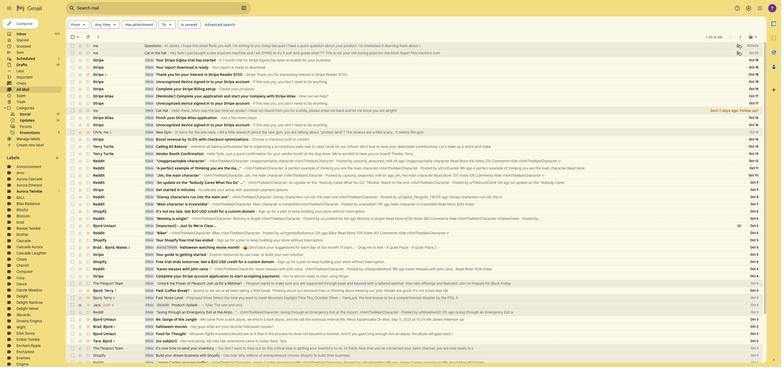 Task type: vqa. For each thing, say whether or not it's contained in the screenshot.
second now from right
yes



Task type: locate. For each thing, give the bounding box(es) containing it.
brad
[[93, 245, 101, 250], [93, 324, 101, 329]]

your up inbox free trial ends tomorrow. get a $20 usd credit for a custom domain - sign up for a plan to keep building your store without interruption. ﻿͏ ﻿͏ ﻿͏ ﻿͏ ﻿͏ ﻿͏ ﻿͏ ﻿͏ ﻿͏ ﻿͏ ﻿͏ ﻿͏ ﻿͏ ﻿͏ ﻿͏ ﻿͏ ﻿͏ ﻿͏ ﻿͏ ﻿͏ ﻿͏ ﻿͏ ﻿͏ ﻿͏ ﻿͏ ﻿͏ ﻿͏ ﻿͏ ﻿͏ ﻿͏ ﻿
[[275, 253, 282, 257]]

16
[[756, 116, 759, 120], [756, 123, 759, 127], [756, 130, 759, 134], [756, 137, 759, 141]]

1 horizontal spatial cares
[[334, 180, 343, 185]]

44 row from the top
[[66, 352, 763, 359]]

inventory
[[318, 346, 333, 351]]

traffic"
[[197, 361, 208, 365]]

2 vertical spatial plan
[[300, 260, 307, 264]]

comments right the 301
[[380, 231, 398, 236]]

1 vertical spatial anything.
[[313, 101, 328, 106]]

keep up send
[[251, 238, 259, 243]]

just
[[187, 51, 193, 55]]

39 row from the top
[[66, 316, 763, 323]]

0 horizontal spatial been
[[230, 289, 239, 293]]

unrecognized for oct 18
[[156, 80, 180, 84]]

so
[[188, 224, 193, 228]]

enchanted link
[[16, 350, 34, 354]]

1 vertical spatial team
[[115, 346, 123, 351]]

0 horizontal spatial without
[[291, 238, 303, 243]]

row
[[66, 42, 763, 49], [66, 49, 763, 57], [66, 57, 763, 64], [66, 64, 763, 71], [66, 71, 763, 78], [66, 78, 763, 85], [66, 85, 763, 93], [66, 93, 763, 100], [66, 100, 763, 107], [66, 107, 763, 114], [66, 114, 763, 122], [66, 122, 763, 129], [66, 129, 763, 136], [66, 136, 763, 143], [66, 143, 763, 150], [66, 150, 763, 158], [66, 158, 763, 165], [66, 165, 763, 172], [66, 172, 763, 179], [66, 179, 763, 186], [66, 186, 763, 194], [66, 194, 763, 201], [66, 201, 763, 208], [66, 208, 763, 215], [66, 215, 763, 222], [66, 222, 763, 230], [66, 230, 763, 237], [66, 237, 763, 244], [66, 244, 763, 251], [66, 251, 763, 258], [66, 258, 763, 266], [66, 266, 763, 273], [66, 273, 763, 280], [66, 280, 763, 287], [66, 287, 763, 294], [66, 294, 763, 302], [66, 302, 763, 309], [66, 309, 763, 316], [66, 316, 763, 323], [66, 323, 763, 331], [66, 331, 763, 338], [66, 338, 763, 345], [66, 345, 763, 352], [66, 352, 763, 359], [66, 359, 763, 367]]

inbox inside inbox it's not too late. get $20 usd credit for a custom domain - sign up for a plan to keep building your store without interruption. ﻿͏ ﻿͏ ﻿͏ ﻿͏ ﻿͏ ﻿͏ ﻿͏ ﻿͏ ﻿͏ ﻿͏ ﻿͏ ﻿͏ ﻿͏ ﻿͏ ﻿͏ ﻿͏ ﻿͏ ﻿͏ ﻿͏ ﻿͏ ﻿͏ ﻿͏ ﻿͏ ﻿͏ ﻿͏ ﻿͏ ﻿͏ ﻿͏ ﻿͏ ﻿͏ ﻿͏ ﻿͏ ﻿͏ ﻿͏ ﻿͏ ﻿͏ ﻿͏ ﻿͏ ﻿͏ ﻿͏ ﻿͏ ﻿͏ ﻿͏ ﻿͏
[[146, 210, 153, 213]]

gaze left long
[[359, 332, 367, 336]]

aurora down arno
[[16, 177, 27, 181]]

34
[[56, 118, 60, 122]]

3 do from the top
[[308, 123, 312, 127]]

1 update from the left
[[163, 180, 175, 185]]

inbox inside inbox re: gorge of the jungle - we come from a dark abyss, we end in a dark abyss, and we call the luminous interval life. nikos kazantzakis on mon, sep 11, 2023 at 10:24 am james peterson <ja
[[146, 318, 153, 322]]

main content containing from
[[66, 16, 767, 367]]

2 need from the top
[[295, 101, 303, 106]]

device for oct 16
[[181, 123, 193, 127]]

inbox inside the inbox your report download is ready - your report is ready to download ‌ ‌ ‌ ‌ ‌ ‌ ‌ ‌ ‌ ‌ ‌ ‌ ‌ ‌ ‌ ‌ ‌ ‌ ‌ ‌ ‌ ‌ ‌ ‌ ‌ ‌ ‌ ‌ ‌ ‌ ‌ ‌ ‌ ‌ ‌ ‌ ‌ ‌ ‌ ‌ ‌ ‌ ‌ ‌ ‌ ‌ ‌ ‌ ‌ ‌ ‌ ‌ ‌ ‌ ‌ ‌ ‌ ‌ ‌ ‌ ‌ ‌ ‌ ‌ ‌ ‌ ‌ ‌ ‌ ‌ ‌ ‌ ‌ ‌ ‌ ‌ ‌ ‌ ‌ ‌ ‌ ‌ ‌ ‌
[[146, 65, 153, 69]]

the flexport team for unlock the power of flexport: join us for a webinar!
[[93, 281, 123, 286]]

create
[[219, 87, 230, 91], [16, 143, 27, 148]]

2 interest from the left
[[299, 72, 311, 77]]

0 vertical spatial or
[[261, 253, 265, 257]]

enigma down velvet
[[30, 319, 42, 324]]

inbox for eighth row from the top of the page
[[146, 94, 153, 98]]

inbox inside inbox fwd: noise level - proposed times select the time you want to meet mountain daylight time thu, october 59am – 11amlark, the bird known to be a compartmental disaster by the fda, h
[[146, 296, 153, 300]]

has scheduled message image
[[738, 43, 743, 48], [738, 50, 743, 56]]

0 horizontal spatial download
[[177, 65, 194, 70]]

0 horizontal spatial this
[[326, 51, 333, 55]]

we left call on the bottom left
[[293, 317, 298, 322]]

0 vertical spatial anything.
[[313, 80, 328, 84]]

21h right "u/capital_pangolin_718"
[[436, 195, 442, 200]]

flexport for it's now time to send your inventory.
[[100, 346, 114, 351]]

inbox it's not too late. get $20 usd credit for a custom domain - sign up for a plan to keep building your store without interruption. ﻿͏ ﻿͏ ﻿͏ ﻿͏ ﻿͏ ﻿͏ ﻿͏ ﻿͏ ﻿͏ ﻿͏ ﻿͏ ﻿͏ ﻿͏ ﻿͏ ﻿͏ ﻿͏ ﻿͏ ﻿͏ ﻿͏ ﻿͏ ﻿͏ ﻿͏ ﻿͏ ﻿͏ ﻿͏ ﻿͏ ﻿͏ ﻿͏ ﻿͏ ﻿͏ ﻿͏ ﻿͏ ﻿͏ ﻿͏ ﻿͏ ﻿͏ ﻿͏ ﻿͏ ﻿͏ ﻿͏ ﻿͏ ﻿͏ ﻿͏ ﻿͏
[[146, 209, 407, 214]]

0 horizontal spatial halloween
[[156, 325, 174, 329]]

carden
[[169, 361, 181, 365], [264, 361, 276, 365], [411, 361, 423, 365]]

1 stripe atlas from the top
[[93, 94, 114, 99]]

1 inbox unrecognized device signed in to your stripe account - if this was you, you don't need to do anything. ‌ ‌ ‌ ‌ ‌ ‌ ‌ ‌ ‌ ‌ ‌ ‌ ‌ ‌ ‌ ‌ ‌ ‌ ‌ ‌ ‌ ‌ ‌ ‌ ‌ ‌ ‌ ‌ ‌ ‌ ‌ ‌ ‌ ‌ ‌ ‌ ‌ ‌ ‌ ‌ ‌ ‌ ‌ ‌ ‌ ‌ ‌ ‌ ‌ ‌ ‌ ‌ ‌ ‌ ‌ ‌ ‌ ‌ ‌ ‌ ‌ ‌ ‌ ‌ ‌ ‌ ‌ ‌ ‌ ‌ ‌ ‌ ‌ ‌ ‌ from the top
[[146, 80, 398, 84]]

you, up inbox cat hat - hello there, when was the last time we spoke? i have not heard from you for a while, please email me back and let me know you are alright!
[[271, 101, 277, 106]]

2 . from the left
[[454, 267, 455, 272]]

1 has scheduled message image from the top
[[738, 43, 743, 48]]

bjord , terry 2
[[93, 288, 116, 293], [93, 296, 115, 300]]

inbox inside inbox it's now time to send your inventory. - you don't want to miss out on this critical step in getting your inventory to us. hi there, now that you've connected your sales channel, you are now ready to c
[[146, 346, 153, 350]]

inbox inside inbox new gym - hi sorry for the late reply. i did a little research about the new gym, you are talking about "proteyn land"? the reviews are a little scary... it seems the gym
[[146, 130, 153, 134]]

halloween down end
[[243, 325, 260, 329]]

1 bjord , terry 2 from the top
[[93, 288, 116, 293]]

0 vertical spatial been
[[277, 58, 286, 63]]

0 horizontal spatial disney
[[273, 195, 284, 200]]

2 horizontal spatial exit
[[505, 310, 511, 315]]

get for ends
[[201, 260, 207, 264]]

plan down solution
[[300, 260, 307, 264]]

41 row from the top
[[66, 331, 763, 338]]

extensions
[[227, 339, 245, 344]]

team for it's now time to send your inventory.
[[115, 346, 123, 351]]

3 reddit from the top
[[93, 173, 105, 178]]

1 horizontal spatial this
[[411, 51, 418, 55]]

1 horizontal spatial biker
[[329, 231, 337, 236]]

1 horizontal spatial sent
[[711, 108, 719, 113]]

don't for oct 18
[[285, 80, 294, 84]]

ready
[[199, 65, 209, 70], [235, 65, 244, 70], [306, 274, 316, 279], [458, 346, 467, 351]]

1 vertical spatial device
[[181, 101, 193, 106]]

3 messes from the left
[[416, 267, 429, 272]]

business.
[[316, 58, 332, 63], [336, 353, 351, 358]]

2 horizontal spatial hi
[[344, 346, 348, 351]]

arno
[[16, 171, 24, 175]]

9 for accelerate your setup with quickstart payment options ﻿ ﻿ ﻿ ﻿ ﻿ ﻿ ﻿ ﻿ ﻿ ﻿ ﻿ ﻿ ﻿ ﻿ ﻿ ﻿ ﻿ ﻿ ﻿ ﻿ ﻿ ﻿ ﻿ ﻿ ﻿ ﻿ ﻿ ﻿ ﻿ ﻿ ﻿ ﻿ ﻿ ﻿ ﻿ ﻿ ﻿ ﻿ ﻿ ﻿ ﻿ ﻿ ﻿ ﻿ ﻿ ﻿ ﻿ ﻿ ﻿ ﻿ ﻿ ﻿ ﻿
[[757, 188, 759, 192]]

inbox inside inbox [important] - just so we're clear...
[[146, 224, 153, 228]]

1 fwd: from the top
[[156, 289, 164, 293]]

None checkbox
[[70, 43, 75, 48], [70, 50, 75, 56], [70, 79, 75, 84], [70, 86, 75, 92], [70, 108, 75, 113], [70, 115, 75, 120], [70, 123, 75, 128], [70, 130, 75, 135], [70, 137, 75, 142], [70, 151, 75, 157], [70, 159, 75, 164], [70, 187, 75, 193], [70, 223, 75, 229], [70, 238, 75, 243], [70, 245, 75, 250], [70, 252, 75, 257], [70, 267, 75, 272], [70, 288, 75, 293], [70, 296, 75, 301], [70, 303, 75, 308], [70, 310, 75, 315], [70, 317, 75, 322], [70, 324, 75, 330], [70, 339, 75, 344], [70, 43, 75, 48], [70, 50, 75, 56], [70, 79, 75, 84], [70, 86, 75, 92], [70, 108, 75, 113], [70, 115, 75, 120], [70, 123, 75, 128], [70, 130, 75, 135], [70, 137, 75, 142], [70, 151, 75, 157], [70, 159, 75, 164], [70, 187, 75, 193], [70, 223, 75, 229], [70, 238, 75, 243], [70, 245, 75, 250], [70, 252, 75, 257], [70, 267, 75, 272], [70, 288, 75, 293], [70, 296, 75, 301], [70, 303, 75, 308], [70, 310, 75, 315], [70, 317, 75, 322], [70, 324, 75, 330], [70, 339, 75, 344]]

3 for hey everybody, my new hair extensions came in today! best, tara
[[757, 339, 759, 343]]

device for oct 17
[[181, 101, 193, 106]]

character
[[278, 159, 294, 163], [434, 159, 450, 163], [363, 166, 379, 171], [551, 166, 567, 171], [268, 173, 283, 178], [418, 173, 434, 178], [167, 202, 184, 207], [262, 202, 278, 207], [400, 202, 416, 207]]

domain down quickstart
[[242, 209, 255, 214]]

inbox inside inbox fwd: coffee break? - seems to me we've all been taking a little break. thinking about our personal lives or thinking about keeping our jobs. breaks are good. it's not a bad idea tak
[[146, 289, 153, 293]]

inbox inside inbox free trial ends tomorrow. get a $20 usd credit for a custom domain - sign up for a plan to keep building your store without interruption. ﻿͏ ﻿͏ ﻿͏ ﻿͏ ﻿͏ ﻿͏ ﻿͏ ﻿͏ ﻿͏ ﻿͏ ﻿͏ ﻿͏ ﻿͏ ﻿͏ ﻿͏ ﻿͏ ﻿͏ ﻿͏ ﻿͏ ﻿͏ ﻿͏ ﻿͏ ﻿͏ ﻿͏ ﻿͏ ﻿͏ ﻿͏ ﻿͏ ﻿͏ ﻿͏ ﻿
[[146, 260, 153, 264]]

hey for subject)
[[181, 339, 187, 344]]

if for oct 18
[[253, 80, 256, 84]]

3 cena from the left
[[445, 267, 453, 272]]

1 horizontal spatial our
[[341, 144, 347, 149]]

terry turtle for calling
[[93, 144, 114, 149]]

· up peak
[[345, 267, 346, 272]]

1 vertical spatial complete
[[177, 94, 194, 99]]

is up the 301
[[371, 216, 374, 221]]

11,
[[399, 317, 403, 322]]

dreamy enigma
[[16, 319, 42, 324]]

2 15 from the top
[[756, 152, 759, 156]]

1 signed from the top
[[194, 80, 206, 84]]

inbox inside inbox your stripe sigma trial has started - a 1 month trial for stripe sigma has been activated for your business. ‌ ‌ ‌ ‌ ‌ ‌ ‌ ‌ ‌ ‌ ‌ ‌ ‌ ‌ ‌ ‌ ‌ ‌ ‌ ‌ ‌ ‌ ‌ ‌ ‌ ‌ ‌ ‌ ‌ ‌ ‌ ‌ ‌ ‌ ‌ ‌ ‌ ‌ ‌ ‌ ‌ ‌ ‌ ‌ ‌ ‌ ‌ ‌ ‌ ‌ ‌ ‌ ‌ ‌ ‌ ‌ ‌ ‌ ‌ ‌ ‌ ‌ ‌ ‌ ‌
[[146, 58, 153, 62]]

1 for 1
[[59, 189, 60, 193]]

0 vertical spatial bjord , terry 2
[[93, 288, 116, 293]]

1 horizontal spatial from
[[275, 108, 283, 113]]

0 vertical spatial 21h
[[436, 195, 442, 200]]

carden down entrepreneurs
[[264, 361, 276, 365]]

inbox inside inbox build your dream business with shopify - discover why millions of entrepreneurs choose shopify to build their business. ﻿͏ ﻿͏ ﻿͏ ﻿͏ ﻿͏ ﻿͏ ﻿͏ ﻿͏ ﻿͏ ﻿͏ ﻿͏ ﻿͏ ﻿͏ ﻿͏ ﻿͏ ﻿͏ ﻿͏ ﻿͏ ﻿͏ ﻿͏ ﻿͏ ﻿͏ ﻿͏ ﻿͏ ﻿͏ ﻿͏ ﻿͏
[[146, 354, 153, 358]]

2 if from the top
[[253, 101, 256, 106]]

inbox re: gorge of the jungle - we come from a dark abyss, we end in a dark abyss, and we call the luminous interval life. nikos kazantzakis on mon, sep 11, 2023 at 10:24 am james peterson <ja
[[146, 317, 464, 322]]

0 vertical spatial brad
[[93, 245, 101, 250]]

into right enough
[[389, 332, 395, 336]]

flexport down tara , bjord 2
[[100, 346, 114, 351]]

has for month
[[196, 58, 202, 63]]

0 horizontal spatial popcorn
[[217, 51, 231, 55]]

1 vertical spatial usd
[[219, 260, 226, 264]]

16 for if this was you, you don't need to do anything. ‌ ‌ ‌ ‌ ‌ ‌ ‌ ‌ ‌ ‌ ‌ ‌ ‌ ‌ ‌ ‌ ‌ ‌ ‌ ‌ ‌ ‌ ‌ ‌ ‌ ‌ ‌ ‌ ‌ ‌ ‌ ‌ ‌ ‌ ‌ ‌ ‌ ‌ ‌ ‌ ‌ ‌ ‌ ‌ ‌ ‌ ‌ ‌ ‌ ‌ ‌ ‌ ‌ ‌ ‌ ‌ ‌ ‌ ‌ ‌ ‌ ‌ ‌ ‌ ‌ ‌ ‌ ‌ ‌ ‌ ‌ ‌ ‌ ‌ ‌
[[756, 123, 759, 127]]

1 9 from the top
[[757, 181, 759, 185]]

oct 4 for ‌
[[751, 274, 759, 278]]

do down can
[[308, 101, 312, 106]]

any
[[95, 22, 102, 27]]

sent for sent 7 days ago. follow up?
[[711, 108, 719, 113]]

millions
[[246, 353, 258, 358]]

little left scary...
[[376, 130, 383, 135]]

1 thank from the left
[[156, 72, 167, 77]]

0 horizontal spatial you
[[218, 346, 224, 351]]

15 for hello tyler, just a quick confirmation for your vendor booth at the dog show. we're excited to have you on board! thanks, terry
[[756, 152, 759, 156]]

"mommy
[[156, 216, 171, 221]]

2 horizontal spatial perfect
[[477, 166, 489, 171]]

Search mail text field
[[77, 6, 227, 11]]

inbox for 21th row
[[146, 188, 153, 192]]

started up "disney
[[163, 188, 176, 192]]

raise
[[317, 144, 324, 149]]

-
[[162, 44, 164, 48], [168, 51, 169, 55], [217, 58, 219, 63], [210, 65, 211, 70], [244, 72, 245, 77], [251, 80, 252, 84], [217, 87, 218, 91], [297, 94, 298, 99], [251, 101, 252, 106], [169, 108, 171, 113], [218, 116, 220, 120], [251, 123, 252, 127], [172, 130, 174, 135], [250, 137, 251, 142], [188, 144, 190, 149], [205, 152, 207, 156], [207, 159, 209, 163], [242, 166, 244, 171], [202, 173, 203, 178], [246, 180, 248, 185], [196, 188, 198, 192], [230, 195, 232, 200], [210, 202, 212, 207], [256, 209, 258, 214], [190, 216, 192, 221], [177, 224, 179, 228], [169, 231, 171, 236], [214, 238, 216, 243], [240, 245, 244, 250], [356, 245, 358, 250], [384, 245, 386, 250], [410, 245, 411, 250], [438, 245, 439, 250], [207, 253, 209, 257], [275, 260, 277, 264], [213, 267, 214, 272], [281, 274, 282, 279], [244, 281, 245, 286], [191, 289, 192, 293], [184, 296, 186, 300], [199, 303, 200, 308], [201, 303, 203, 308], [203, 303, 204, 308], [238, 310, 239, 315], [198, 317, 199, 322], [188, 325, 190, 329], [187, 332, 189, 336], [178, 339, 180, 344], [216, 346, 217, 351], [221, 353, 223, 358], [209, 361, 211, 365]]

1 . from the left
[[304, 267, 305, 272]]

inbox inside inbox halloween movies - hey guys what are your favorite halloween movies?
[[146, 325, 153, 329]]

known
[[373, 296, 384, 300]]

21h up peterson
[[443, 310, 448, 315]]

1 vertical spatial need
[[295, 101, 303, 106]]

get right tomorrow.
[[201, 260, 207, 264]]

inbox for row containing tara
[[146, 339, 153, 343]]

the
[[155, 51, 161, 55], [209, 108, 214, 113], [194, 130, 200, 135], [262, 130, 267, 135], [411, 130, 416, 135], [309, 152, 314, 156], [224, 166, 230, 171], [348, 166, 353, 171], [536, 166, 541, 171], [166, 173, 172, 178], [252, 173, 258, 178], [403, 173, 408, 178], [182, 180, 188, 185], [312, 180, 317, 185], [397, 180, 402, 185], [534, 180, 539, 185], [205, 195, 211, 200], [317, 195, 323, 200], [493, 195, 499, 200], [321, 245, 327, 250], [170, 281, 175, 286], [224, 296, 230, 300], [359, 296, 365, 300], [442, 296, 447, 300], [217, 310, 223, 315], [341, 310, 346, 315], [179, 317, 184, 322], [306, 317, 311, 322], [269, 332, 274, 336], [412, 332, 417, 336]]

0 horizontal spatial getting
[[180, 253, 192, 257]]

we up few
[[230, 108, 234, 113]]

reddit
[[93, 159, 105, 163], [93, 166, 105, 171], [93, 173, 105, 178], [93, 180, 105, 185], [93, 195, 105, 200], [93, 202, 105, 207], [93, 216, 105, 221], [93, 231, 105, 236], [93, 267, 105, 272], [93, 310, 104, 315], [93, 361, 104, 365]]

2 fwd: from the top
[[156, 296, 164, 300]]

turtle for calling
[[103, 144, 114, 149]]

0 vertical spatial 7
[[720, 108, 722, 113]]

2 inside the jack , draft 2
[[112, 303, 114, 307]]

account for oct 16
[[236, 123, 250, 127]]

1 need from the top
[[295, 80, 303, 84]]

1 horizontal spatial or
[[327, 289, 331, 293]]

signed for oct 17
[[194, 101, 206, 106]]

1906
[[475, 267, 482, 272]]

heard
[[265, 108, 274, 113]]

brad for ..
[[93, 245, 101, 250]]

1 vertical spatial it's
[[413, 289, 418, 293]]

device for oct 18
[[181, 80, 193, 84]]

0 horizontal spatial setup
[[206, 87, 216, 91]]

3 you, from the top
[[271, 123, 277, 127]]

umlaut
[[103, 224, 116, 228], [103, 317, 116, 322], [103, 332, 116, 336]]

this
[[326, 51, 333, 55], [411, 51, 418, 55]]

delight for delight rainbow
[[16, 300, 28, 305]]

has scheduled message image for questions - hi james, i hope this email finds you well. i'm writing to you today because i have a quick question about your product. i'm interested in learning more about t
[[738, 43, 743, 48]]

cena up the features! at the right of page
[[445, 267, 453, 272]]

2 anything. from the top
[[313, 101, 328, 106]]

1 horizontal spatial .
[[454, 267, 455, 272]]

1 horizontal spatial make
[[483, 144, 491, 149]]

32 row from the top
[[66, 266, 763, 273]]

more image
[[96, 34, 101, 40]]

our left jobs.
[[370, 289, 375, 293]]

inbox for second row from the bottom of the page
[[146, 354, 153, 358]]

new down manage labels link
[[28, 143, 35, 148]]

1 horizontal spatial 7
[[757, 202, 759, 206]]

inbox inside inbox "an update on the "nobody cares what you do" ..." - r/iamthemaincharacter: an update on the "nobody cares what you do" tiktoker. watch to the end. r/iamthemaincharacter · posted by u/theduckclock 12h ago an update on the "nobody cares
[[146, 181, 153, 185]]

spam
[[16, 93, 26, 98]]

team for unlock the power of flexport: join us for a webinar!
[[115, 281, 123, 286]]

re:
[[156, 317, 162, 322]]

None search field
[[66, 2, 251, 14]]

1 horizontal spatial checkout
[[269, 137, 284, 142]]

2 join from the left
[[459, 281, 466, 286]]

inbox inside inbox "biker" - r/iamthemaincharacter: biker r/iamthemaincharacter · posted by u/urgentlybarbarous 22h ago biker read more 1174 votes 301 comments hide r/iamthemaincharacter r/
[[146, 231, 153, 235]]

oct 9 for r/iamthemaincharacter: an update on the "nobody cares what you do" tiktoker. watch to the end. r/iamthemaincharacter · posted by u/theduckclock 12h ago an update on the "nobody cares
[[751, 181, 759, 185]]

example
[[175, 166, 190, 171], [302, 166, 315, 171], [490, 166, 504, 171]]

inbox inside inbox "karen messes with john cena ." - r/iamthemaincharacter: karen messes with john cena . r/iamthemaincharacter · posted by u/robynmedina5 18h ago karen messes with john cena . read more 1906 votes
[[146, 267, 153, 271]]

"karen
[[156, 267, 167, 272]]

if down company
[[253, 101, 256, 106]]

there, left the when
[[181, 108, 191, 113]]

2 vertical spatial do
[[308, 123, 312, 127]]

1 horizontal spatial r/
[[543, 173, 545, 178]]

1 gaze from the left
[[359, 332, 367, 336]]

1 month! from the left
[[228, 245, 240, 250]]

1 vertical spatial keep
[[251, 238, 259, 243]]

john up the features! at the right of page
[[437, 267, 444, 272]]

if
[[349, 332, 351, 336]]

1 horizontal spatial single!
[[375, 216, 385, 221]]

your
[[156, 58, 164, 63], [156, 65, 164, 70], [212, 65, 220, 70], [156, 238, 164, 243], [156, 253, 164, 257]]

interruption. up 16h
[[346, 209, 366, 214]]

messes down ends
[[168, 267, 182, 272]]

want for don't
[[234, 346, 242, 351]]

signed for oct 18
[[194, 80, 206, 84]]

application for account
[[209, 274, 229, 279]]

0 horizontal spatial dark
[[228, 317, 235, 322]]

create left products
[[219, 87, 230, 91]]

without down "drag"
[[352, 260, 364, 264]]

301
[[374, 231, 380, 236]]

inbox inside inbox vendor booth confirmation - hello tyler, just a quick confirmation for your vendor booth at the dog show. we're excited to have you on board! thanks, terry
[[146, 152, 153, 156]]

7 for oct
[[757, 202, 759, 206]]

inbox for 21th row from the bottom of the page
[[146, 217, 153, 221]]

have down we'd
[[360, 152, 368, 156]]

435
[[718, 35, 723, 39]]

oct 3 for r/iamthemaincharacter: going through an emergency exit at the airport. r/iamthemaincharacter · posted by u/ninjakiwixd 21h ago going through an emergency exit a
[[752, 310, 759, 314]]

4 for idea
[[757, 289, 759, 293]]

inbox for 14th row from the top of the page
[[146, 137, 153, 141]]

with down tomorrow.
[[182, 267, 190, 272]]

2 oct 9 from the top
[[751, 188, 759, 192]]

inbox inside inbox "unapproachable character" - r/iamthemaincharacter: unapproachable character r/iamthemaincharacter · posted by u/poorly_seasoned_milk 6h ago unapproachable character read more 416 votes 276 comments hide r/iamthemaincharacter r/
[[146, 159, 153, 163]]

2 machine from the left
[[418, 51, 432, 55]]

main content
[[66, 16, 767, 367]]

3 anything. from the top
[[313, 123, 328, 127]]

unrecognized for oct 16
[[156, 123, 180, 127]]

little up meet
[[253, 289, 260, 293]]

what???
[[311, 51, 325, 55]]

excited
[[343, 152, 355, 156]]

last
[[215, 108, 221, 113]]

radiance
[[25, 202, 40, 206]]

1 horizontal spatial john
[[287, 267, 294, 272]]

2 inside labels navigation
[[58, 57, 60, 60]]

do for oct 17
[[308, 101, 312, 106]]

10.5%
[[188, 137, 198, 142]]

i right spoke?
[[248, 108, 249, 113]]

build
[[156, 353, 164, 358]]

0 horizontal spatial from
[[216, 317, 224, 322]]

oct 10
[[749, 174, 759, 177]]

oct 15 for hello tyler, just a quick confirmation for your vendor booth at the dog show. we're excited to have you on board! thanks, terry
[[750, 152, 759, 156]]

2 unrecognized from the top
[[156, 101, 180, 106]]

and left call on the bottom left
[[286, 317, 293, 322]]

create inside row
[[219, 87, 230, 91]]

0 horizontal spatial cat
[[145, 51, 150, 55]]

oct 17 for if this was you, you don't need to do anything. ‌ ‌ ‌ ‌ ‌ ‌ ‌ ‌ ‌ ‌ ‌ ‌ ‌ ‌ ‌ ‌ ‌ ‌ ‌ ‌ ‌ ‌ ‌ ‌ ‌ ‌ ‌ ‌ ‌ ‌ ‌ ‌ ‌ ‌ ‌ ‌ ‌ ‌ ‌ ‌ ‌ ‌ ‌ ‌ ‌ ‌ ‌ ‌ ‌ ‌ ‌ ‌ ‌ ‌ ‌ ‌ ‌ ‌ ‌ ‌ ‌ ‌ ‌ ‌ ‌ ‌ ‌ ‌ ‌ ‌ ‌ ‌ ‌ ‌ ‌
[[750, 101, 759, 105]]

1 vertical spatial started
[[163, 188, 176, 192]]

1 vertical spatial just
[[226, 152, 233, 156]]

will
[[429, 332, 434, 336]]

0 horizontal spatial john
[[191, 267, 199, 272]]

bjord umlaut
[[93, 224, 116, 228], [93, 317, 116, 322], [93, 332, 116, 336]]

0 vertical spatial do
[[308, 80, 312, 84]]

inbox food for thought - whoever fights monsters should see to it that in the process he does not become a monster. and if you gaze long enough into an abyss, the abyss will gaze back i
[[146, 332, 453, 336]]

elixir sunny
[[16, 331, 35, 336]]

umlaut up brad , bjord 2
[[103, 317, 116, 322]]

4 for ﻿͏
[[757, 260, 759, 264]]

1 delight from the top
[[16, 294, 28, 299]]

getting down the halloween
[[180, 253, 192, 257]]

inbox inside inbox calling all bakers! - attention all baking enthusiasts! we're organizing a scrumptious bake sale to raise funds for our school. we'd love to have your delectable contributions. let's bake up a storm and make
[[146, 145, 153, 149]]

reddit for "a
[[93, 166, 105, 171]]

0 vertical spatial inbox unrecognized device signed in to your stripe account - if this was you, you don't need to do anything. ‌ ‌ ‌ ‌ ‌ ‌ ‌ ‌ ‌ ‌ ‌ ‌ ‌ ‌ ‌ ‌ ‌ ‌ ‌ ‌ ‌ ‌ ‌ ‌ ‌ ‌ ‌ ‌ ‌ ‌ ‌ ‌ ‌ ‌ ‌ ‌ ‌ ‌ ‌ ‌ ‌ ‌ ‌ ‌ ‌ ‌ ‌ ‌ ‌ ‌ ‌ ‌ ‌ ‌ ‌ ‌ ‌ ‌ ‌ ‌ ‌ ‌ ‌ ‌ ‌ ‌ ‌ ‌ ‌ ‌ ‌ ‌ ‌ ‌ ‌
[[146, 80, 398, 84]]

inbox inside inbox cat hat - hello there, when was the last time we spoke? i have not heard from you for a while, please email me back and let me know you are alright!
[[146, 109, 153, 112]]

, for inbox (no subject) - hey everybody, my new hair extensions came in today! best, tara
[[101, 339, 102, 344]]

inbox inside inbox (no subject) - hey everybody, my new hair extensions came in today! best, tara
[[146, 339, 153, 343]]

cena up almost
[[295, 267, 303, 272]]

0 vertical spatial all
[[16, 87, 21, 92]]

2 oct 15 from the top
[[750, 152, 759, 156]]

cozy link
[[16, 276, 25, 280]]

2 horizontal spatial building
[[321, 260, 334, 264]]

0 vertical spatial $20
[[192, 209, 199, 214]]

inbox inside inbox "mommy is single!" - r/iamthemaincharacter: mommy is single! r/iamthemaincharacter · posted by u/lynelleartis 16h ago mommy is single! read more 6032 votes 380 comments hide r/iamthemaincharacter r/thebachelor · posted by
[[146, 217, 153, 221]]

favorite
[[230, 325, 242, 329]]

2 vertical spatial keep
[[312, 260, 320, 264]]

inbox inside inbox "disney characters run into the main one" - r/iamthemaincharacter: disney characters run into the main one r/iamthemaincharacter · posted by u/capital_pangolin_718 21h ago disney characters run into the m
[[146, 195, 153, 199]]

for right funds in the top of the page
[[335, 144, 340, 149]]

questions - hi james, i hope this email finds you well. i'm writing to you today because i have a quick question about your product. i'm interested in learning more about t
[[145, 44, 421, 48]]

labels heading
[[7, 155, 55, 161]]

1
[[707, 35, 708, 39], [223, 58, 224, 63], [59, 189, 60, 193]]

inbox for 20th row from the bottom
[[146, 224, 153, 228]]

inbox for 40th row from the top
[[146, 325, 153, 329]]

2 horizontal spatial hey
[[191, 325, 197, 329]]

is down "u/capital_pangolin_718"
[[417, 202, 420, 207]]

inbox for 15th row
[[146, 145, 153, 149]]

chris
[[93, 130, 102, 135]]

up up "movie"
[[225, 238, 229, 243]]

anything. up "proteyn
[[313, 123, 328, 127]]

inbox "going through an emergency exit at the airpo..." - r/iamthemaincharacter: going through an emergency exit at the airport. r/iamthemaincharacter · posted by u/ninjakiwixd 21h ago going through an emergency exit a
[[146, 310, 513, 315]]

2 oct 17 from the top
[[750, 101, 759, 105]]

inbox for eighth row from the bottom
[[146, 310, 153, 314]]

1 dark from the left
[[228, 317, 235, 322]]

need for oct 17
[[295, 101, 303, 106]]

0 vertical spatial oct 17
[[750, 94, 759, 98]]

3 oct 6 from the top
[[751, 224, 759, 228]]

0 vertical spatial oct 15
[[750, 145, 759, 149]]

chats link
[[16, 81, 26, 86]]

have
[[289, 44, 296, 48], [250, 108, 258, 113], [381, 144, 389, 149], [360, 152, 368, 156]]

and up idea
[[437, 281, 443, 286]]

do up talking
[[308, 123, 312, 127]]

account for oct 18
[[236, 80, 250, 84]]

need down how
[[295, 101, 303, 106]]

8 inside row
[[757, 195, 759, 199]]

2 signed from the top
[[194, 101, 206, 106]]

inbox inside inbox boost revenue by 10.5% with checkout optimizations - choose a checkout built to convert ﻿ ﻿ ﻿ ﻿ ﻿ ﻿ ﻿ ﻿ ﻿ ﻿ ﻿ ﻿ ﻿ ﻿ ﻿ ﻿ ﻿ ﻿ ﻿ ﻿ ﻿ ﻿ ﻿ ﻿ ﻿ ﻿ ﻿ ﻿ ﻿ ﻿ ﻿ ﻿ ﻿ ﻿ ﻿ ﻿ ﻿ ﻿ ﻿ ﻿ ﻿ ﻿ ﻿ ﻿ ﻿ ﻿ ﻿ ﻿ ﻿ ﻿ ﻿ ﻿ ﻿ ﻿ ﻿ ﻿ ﻿ ﻿ ﻿ ﻿ ﻿ ﻿ ﻿ ﻿ ﻿ ﻿ ﻿ ﻿ ﻿ ﻿ ﻿ ﻿ ﻿ ﻿ ﻿ ﻿ ﻿ ﻿ ﻿ ﻿ ﻿ ﻿ ﻿
[[146, 137, 153, 141]]

and down inbox complete your stripe billing setup - create your products ‌ ‌ ‌ ‌ ‌ ‌ ‌ ‌ ‌ ‌ ‌ ‌ ‌ ‌ ‌ ‌ ‌ ‌ ‌ ‌ ‌ ‌ ‌ ‌ ‌ ‌ ‌ ‌ ‌ ‌ ‌ ‌ ‌ ‌ ‌ ‌ ‌ ‌ ‌ ‌ ‌ ‌ ‌ ‌ ‌ ‌ ‌ ‌ ‌ ‌ ‌ ‌ ‌ ‌ ‌ ‌ ‌ ‌ ‌ ‌ ‌ ‌ ‌ ‌ ‌ ‌ ‌ ‌ ‌ ‌ ‌ ‌ ‌ ‌ ‌ ‌ ‌ ‌ ‌ ‌ ‌ ‌ ‌ ‌ ‌ ‌ ‌ ‌ ‌ ‌
[[224, 94, 231, 99]]

inbox inside inbox [reminder] complete your application and start your company with stripe atlas - how can we help? ‌ ‌ ‌ ‌ ‌ ‌ ‌ ‌ ‌ ‌ ‌ ‌ ‌ ‌ ‌ ‌ ‌ ‌ ‌ ‌ ‌ ‌ ‌ ‌ ‌ ‌ ‌ ‌ ‌ ‌ ‌ ‌ ‌ ‌ ‌ ‌ ‌ ‌ ‌ ‌ ‌ ‌ ‌ ‌ ‌ ‌ ‌ ‌ ‌ ‌ ‌ ‌ ‌ ‌ ‌ ‌ ‌ ‌ ‌ ‌ ‌ ‌ ‌ ‌ ‌ ‌ ‌ ‌ ‌ ‌ ‌ ‌ ‌ ‌ ‌ ‌ ‌ ‌ ‌ ‌ ‌ ‌ ‌ ‌ ‌ ‌ ‌ ‌ ‌ ‌ ‌ ‌
[[146, 94, 153, 98]]

"biker"
[[156, 231, 168, 236]]

need down expressing
[[295, 80, 303, 84]]

inbox for 7th row from the top
[[146, 87, 153, 91]]

biker down clear...
[[212, 231, 221, 236]]

inbox unrecognized device signed in to your stripe account - if this was you, you don't need to do anything. ‌ ‌ ‌ ‌ ‌ ‌ ‌ ‌ ‌ ‌ ‌ ‌ ‌ ‌ ‌ ‌ ‌ ‌ ‌ ‌ ‌ ‌ ‌ ‌ ‌ ‌ ‌ ‌ ‌ ‌ ‌ ‌ ‌ ‌ ‌ ‌ ‌ ‌ ‌ ‌ ‌ ‌ ‌ ‌ ‌ ‌ ‌ ‌ ‌ ‌ ‌ ‌ ‌ ‌ ‌ ‌ ‌ ‌ ‌ ‌ ‌ ‌ ‌ ‌ ‌ ‌ ‌ ‌ ‌ ‌ ‌ ‌ ‌ ‌ ‌ for oct 17
[[146, 101, 398, 106]]

join left the us
[[459, 281, 466, 286]]

, for inbox fwd: coffee break? - seems to me we've all been taking a little break. thinking about our personal lives or thinking about keeping our jobs. breaks are good. it's not a bad idea tak
[[102, 288, 103, 293]]

little for talking
[[228, 130, 235, 135]]

inbox inside inbox complete your stripe account application to start accepting payments - you're almost ready to start using stripe ‌ ‌ ‌ ‌ ‌ ‌ ‌ ‌ ‌ ‌ ‌ ‌ ‌ ‌ ‌ ‌ ‌ ‌ ‌ ‌ ‌ ‌ ‌ ‌ ‌ ‌ ‌ ‌ ‌ ‌ ‌ ‌ ‌ ‌ ‌ ‌ ‌ ‌ ‌ ‌ ‌ ‌ ‌ ‌ ‌ ‌ ‌ ‌ ‌ ‌ ‌ ‌ ‌ ‌ ‌ ‌ ‌ ‌ ‌
[[146, 274, 153, 278]]

fda,
[[448, 296, 456, 300]]

2 6 from the top
[[757, 217, 759, 221]]

all right we've
[[226, 289, 229, 293]]

1 vertical spatial bjord umlaut
[[93, 317, 116, 322]]

discardo up "going
[[157, 303, 169, 307]]

32
[[56, 112, 60, 116]]

42 row from the top
[[66, 338, 763, 345]]

reddit for "an
[[93, 180, 105, 185]]

1 horizontal spatial main
[[391, 202, 399, 207]]

3 for r/iamthemaincharacter: going through an emergency exit at the airport. r/iamthemaincharacter · posted by u/ninjakiwixd 21h ago going through an emergency exit a
[[757, 310, 759, 314]]

flexport for unlock the power of flexport: join us for a webinar!
[[100, 281, 114, 286]]

0 horizontal spatial join
[[207, 281, 214, 286]]

hey for movies
[[191, 325, 197, 329]]

dark
[[228, 317, 235, 322], [267, 317, 274, 322]]

inbox "unapproachable character" - r/iamthemaincharacter: unapproachable character r/iamthemaincharacter · posted by u/poorly_seasoned_milk 6h ago unapproachable character read more 416 votes 276 comments hide r/iamthemaincharacter r/
[[146, 159, 561, 163]]

characters
[[170, 195, 189, 200], [285, 195, 303, 200], [461, 195, 479, 200]]

3 carden from the left
[[411, 361, 423, 365]]

your down guess
[[308, 58, 315, 63]]

2 vertical spatial signed
[[194, 123, 206, 127]]

has attachment
[[125, 22, 153, 27]]

1 horizontal spatial irresistible
[[420, 202, 437, 207]]

old-
[[352, 51, 358, 55]]

discardo inside labels navigation
[[16, 313, 31, 317]]

i'm right well.
[[233, 44, 238, 48]]

oct 9
[[751, 181, 759, 185], [751, 188, 759, 192]]

1 vertical spatial and
[[341, 332, 348, 336]]

1 vertical spatial fwd:
[[156, 296, 164, 300]]

3 emergency from the left
[[485, 310, 504, 315]]

18 for create your products ‌ ‌ ‌ ‌ ‌ ‌ ‌ ‌ ‌ ‌ ‌ ‌ ‌ ‌ ‌ ‌ ‌ ‌ ‌ ‌ ‌ ‌ ‌ ‌ ‌ ‌ ‌ ‌ ‌ ‌ ‌ ‌ ‌ ‌ ‌ ‌ ‌ ‌ ‌ ‌ ‌ ‌ ‌ ‌ ‌ ‌ ‌ ‌ ‌ ‌ ‌ ‌ ‌ ‌ ‌ ‌ ‌ ‌ ‌ ‌ ‌ ‌ ‌ ‌ ‌ ‌ ‌ ‌ ‌ ‌ ‌ ‌ ‌ ‌ ‌ ‌ ‌ ‌ ‌ ‌ ‌ ‌ ‌ ‌ ‌ ‌ ‌ ‌ ‌ ‌
[[756, 87, 759, 91]]

account up inbox complete your stripe billing setup - create your products ‌ ‌ ‌ ‌ ‌ ‌ ‌ ‌ ‌ ‌ ‌ ‌ ‌ ‌ ‌ ‌ ‌ ‌ ‌ ‌ ‌ ‌ ‌ ‌ ‌ ‌ ‌ ‌ ‌ ‌ ‌ ‌ ‌ ‌ ‌ ‌ ‌ ‌ ‌ ‌ ‌ ‌ ‌ ‌ ‌ ‌ ‌ ‌ ‌ ‌ ‌ ‌ ‌ ‌ ‌ ‌ ‌ ‌ ‌ ‌ ‌ ‌ ‌ ‌ ‌ ‌ ‌ ‌ ‌ ‌ ‌ ‌ ‌ ‌ ‌ ‌ ‌ ‌ ‌ ‌ ‌ ‌ ‌ ‌ ‌ ‌ ‌ ‌ ‌ ‌
[[236, 80, 250, 84]]

0 horizontal spatial more
[[238, 116, 246, 120]]

need for oct 16
[[295, 123, 303, 127]]

3 delight from the top
[[16, 307, 28, 311]]

inbox for 43th row
[[146, 346, 153, 350]]

1 horizontal spatial carden
[[264, 361, 276, 365]]

17 for if this was you, you don't need to do anything. ‌ ‌ ‌ ‌ ‌ ‌ ‌ ‌ ‌ ‌ ‌ ‌ ‌ ‌ ‌ ‌ ‌ ‌ ‌ ‌ ‌ ‌ ‌ ‌ ‌ ‌ ‌ ‌ ‌ ‌ ‌ ‌ ‌ ‌ ‌ ‌ ‌ ‌ ‌ ‌ ‌ ‌ ‌ ‌ ‌ ‌ ‌ ‌ ‌ ‌ ‌ ‌ ‌ ‌ ‌ ‌ ‌ ‌ ‌ ‌ ‌ ‌ ‌ ‌ ‌ ‌ ‌ ‌ ‌ ‌ ‌ ‌ ‌ ‌ ‌
[[756, 101, 759, 105]]

complete for complete your stripe billing setup
[[156, 87, 173, 91]]

1 horizontal spatial build
[[318, 353, 326, 358]]

1 team from the top
[[115, 281, 123, 286]]

more down spoke?
[[238, 116, 246, 120]]

2 cena from the left
[[295, 267, 303, 272]]

characters up 2653
[[461, 195, 479, 200]]

1 vertical spatial make
[[276, 281, 284, 286]]

search mail image
[[67, 4, 77, 13]]

bakers!
[[174, 144, 188, 149]]

guess
[[301, 51, 311, 55]]

1 horizontal spatial join
[[459, 281, 466, 286]]

2 oct 6 from the top
[[751, 217, 759, 221]]

17 row from the top
[[66, 158, 763, 165]]

1 oct 15 from the top
[[750, 145, 759, 149]]

2 horizontal spatial carden
[[411, 361, 423, 365]]

interruption. up 'u/robynmedina5'
[[365, 260, 385, 264]]

inbox inside inbox unlock the power of flexport: join us for a webinar! - flexport wants to make sure you are supported through peak and beyond with a tailored webinar. also new offerings and features! join us prepare for black friday
[[146, 282, 153, 285]]

"unapproachable
[[156, 159, 187, 163]]

reddit for "jim,
[[93, 173, 105, 178]]

umlaut for [important]
[[103, 224, 116, 228]]

your left suggestions
[[267, 245, 274, 250]]

inbox inside inbox your guide to getting started - explore resources by use case,‌ or build your own solution ﻿ ﻿ ﻿ ﻿ ﻿ ﻿ ﻿ ﻿ ﻿ ﻿ ﻿ ﻿ ﻿ ﻿ ﻿ ﻿ ﻿ ﻿ ﻿ ﻿ ﻿ ﻿ ﻿ ﻿ ﻿ ﻿ ﻿ ﻿ ﻿ ﻿ ﻿ ﻿ ﻿ ﻿ ﻿ ﻿ ﻿ ﻿ ﻿ ﻿ ﻿ ﻿ ﻿ ﻿ ﻿ ﻿ ﻿ ﻿ ﻿ ﻿ ﻿
[[146, 253, 153, 257]]

account up spoke?
[[236, 101, 250, 106]]

break.
[[261, 289, 271, 293]]

2 vertical spatial 6
[[757, 224, 759, 228]]

3 6 from the top
[[757, 224, 759, 228]]

tara down process
[[280, 339, 287, 344]]

elight
[[16, 325, 26, 330]]

1 row from the top
[[66, 42, 763, 49]]

1 vertical spatial 21h
[[443, 310, 448, 315]]

start...
[[344, 245, 355, 250]]

inbox inside inbox food for thought - whoever fights monsters should see to it that in the process he does not become a monster. and if you gaze long enough into an abyss, the abyss will gaze back i
[[146, 332, 153, 336]]

inbox inside inbox "going through an emergency exit at the airpo..." - r/iamthemaincharacter: going through an emergency exit at the airport. r/iamthemaincharacter · posted by u/ninjakiwixd 21h ago going through an emergency exit a
[[146, 310, 153, 314]]

1 vertical spatial build
[[318, 353, 326, 358]]

3 need from the top
[[295, 123, 303, 127]]

oct 7
[[751, 202, 759, 206]]

snoozed link
[[16, 44, 31, 49]]

19h
[[386, 361, 392, 365]]

9 up "oct 8" on the right bottom
[[757, 188, 759, 192]]

1 3 from the top
[[757, 310, 759, 314]]

hat
[[163, 108, 168, 113]]

domain up payments
[[262, 260, 275, 264]]

4 3 from the top
[[757, 332, 759, 336]]

2 vertical spatial store
[[343, 260, 351, 264]]

bjord
[[93, 224, 102, 228], [105, 245, 114, 250], [93, 288, 102, 293], [93, 296, 102, 300], [93, 317, 102, 322], [103, 324, 113, 329], [93, 332, 102, 336], [103, 339, 112, 344]]

inbox inside inbox finish your stripe atlas application - just a few more steps! ‌ ‌ ‌ ‌ ‌ ‌ ‌ ‌ ‌ ‌ ‌ ‌ ‌ ‌ ‌ ‌ ‌ ‌ ‌ ‌ ‌ ‌ ‌ ‌ ‌ ‌ ‌ ‌ ‌ ‌ ‌ ‌ ‌ ‌ ‌ ‌ ‌ ‌ ‌ ‌ ‌ ‌ ‌ ‌ ‌ ‌ ‌ ‌ ‌ ‌ ‌ ‌ ‌ ‌ ‌ ‌ ‌ ‌ ‌ ‌ ‌ ‌ ‌ ‌ ‌ ‌ ‌ ‌ ‌ ‌ ‌ ‌ ‌ ‌ ‌ ‌ ‌ ‌ ‌ ‌ ‌ ‌ ‌ ‌ ‌ ‌ ‌ ‌ ‌
[[146, 116, 153, 120]]

votes down 14h
[[460, 173, 469, 178]]

time inside any time popup button
[[103, 22, 111, 27]]

tab list
[[767, 16, 782, 349]]

you, for oct 16
[[271, 123, 277, 127]]

reader
[[220, 72, 233, 77], [326, 72, 338, 77]]

ember twinkle link
[[16, 337, 40, 342]]

back left let
[[337, 108, 345, 113]]

2 brad from the top
[[93, 324, 101, 329]]

0 horizontal spatial hi
[[165, 44, 168, 48]]

it up came
[[254, 332, 256, 336]]

3 if from the top
[[253, 123, 256, 127]]

inbox inside inbox "main character is irresistible" - r/iamthemaincharacter: main character is irresistible r/iamthemaincharacter · posted by u/janeball1 15h ago main character is irresistible read more 2653 votes
[[146, 202, 153, 206]]

inbox for 26th row from the bottom
[[146, 181, 153, 185]]

hi right us.
[[344, 346, 348, 351]]

inbox for 12th row from the bottom of the page
[[146, 282, 153, 285]]

inbox inside inbox thank you for your interest in stripe reader s700 - stripe thank you for expressing interest in stripe reader s700. ‌ ‌ ‌ ‌ ‌ ‌ ‌ ‌ ‌ ‌ ‌ ‌ ‌ ‌ ‌ ‌ ‌ ‌ ‌ ‌ ‌ ‌ ‌ ‌ ‌ ‌ ‌ ‌ ‌ ‌ ‌ ‌ ‌ ‌ ‌ ‌ ‌ ‌ ‌ ‌ ‌ ‌ ‌ ‌ ‌ ‌ ‌ ‌ ‌ ‌ ‌ ‌ ‌ ‌ ‌ ‌ ‌ ‌ ‌ ‌ ‌ ‌ ‌ ‌ ‌ ‌ ‌ ‌ ‌
[[146, 73, 153, 76]]

0 horizontal spatial report
[[165, 65, 176, 70]]

1 horizontal spatial traffic
[[439, 361, 449, 365]]

do" left ..."
[[233, 180, 239, 185]]

10 row from the top
[[66, 107, 763, 114]]

inbox inside inbox your shopify free trial has ended - sign up for a plan to keep building your store without interruption. ﻿͏ ﻿͏ ﻿͏ ﻿͏ ﻿͏ ﻿͏ ﻿͏ ﻿͏ ﻿͏ ﻿͏ ﻿͏ ﻿͏ ﻿͏ ﻿͏ ﻿͏ ﻿͏ ﻿͏ ﻿͏ ﻿͏ ﻿͏ ﻿͏ ﻿͏ ﻿͏ ﻿͏ ﻿͏ ﻿͏ ﻿͏ ﻿͏ ﻿͏ ﻿͏ ﻿͏ ﻿͏ ﻿͏ ﻿͏ ﻿͏ ﻿͏ ﻿͏ ﻿͏ ﻿͏ ﻿͏ ﻿͏ ﻿͏ ﻿͏ ﻿͏
[[146, 238, 153, 242]]

anything. for oct 17
[[313, 101, 328, 106]]

fwd: for fwd: coffee break?
[[156, 289, 164, 293]]

2 main from the left
[[391, 202, 399, 207]]

is down bought at the top of the page
[[195, 65, 198, 70]]

2 vertical spatial complete
[[156, 274, 173, 279]]

your up one" at left
[[217, 188, 225, 192]]

black
[[491, 281, 500, 286]]

, for inbox fwd: noise level - proposed times select the time you want to meet mountain daylight time thu, october 59am – 11amlark, the bird known to be a compartmental disaster by the fda, h
[[102, 296, 103, 300]]

has
[[196, 58, 202, 63], [271, 58, 276, 63], [195, 238, 201, 243]]

with up traffic"
[[200, 353, 207, 358]]

2 horizontal spatial abyss,
[[401, 332, 411, 336]]

· up inbox "disney characters run into the main one" - r/iamthemaincharacter: disney characters run into the main one r/iamthemaincharacter · posted by u/capital_pangolin_718 21h ago disney characters run into the m
[[324, 173, 325, 178]]

2 unapproachable from the left
[[406, 159, 433, 163]]

gym,
[[276, 130, 284, 135]]

0 vertical spatial plan
[[280, 209, 287, 214]]

1 terry turtle from the top
[[93, 144, 114, 149]]

1 disney from the left
[[273, 195, 284, 200]]

toggle split pane mode image
[[749, 34, 754, 40]]

2 horizontal spatial cena
[[445, 267, 453, 272]]

you, for oct 18
[[271, 80, 277, 84]]

1 example from the left
[[175, 166, 190, 171]]

2 bjord umlaut from the top
[[93, 317, 116, 322]]

1 horizontal spatial building
[[301, 209, 314, 214]]

3 example from the left
[[490, 166, 504, 171]]

2 carden from the left
[[264, 361, 276, 365]]

store up 'u/lynelleartis'
[[323, 209, 332, 214]]

2 you, from the top
[[271, 101, 277, 106]]

6 3 from the top
[[757, 346, 759, 350]]

your left vendor
[[273, 152, 281, 156]]

2 characters from the left
[[285, 195, 303, 200]]

just down enthusiasts!
[[226, 152, 233, 156]]

run up inbox "main character is irresistible" - r/iamthemaincharacter: main character is irresistible r/iamthemaincharacter · posted by u/janeball1 15h ago main character is irresistible read more 2653 votes
[[304, 195, 309, 200]]

2 cares from the left
[[334, 180, 343, 185]]

0 horizontal spatial sign
[[217, 238, 224, 243]]

None checkbox
[[70, 34, 75, 40], [70, 58, 75, 63], [70, 65, 75, 70], [70, 72, 75, 77], [70, 94, 75, 99], [70, 101, 75, 106], [70, 144, 75, 149], [70, 166, 75, 171], [70, 173, 75, 178], [70, 180, 75, 185], [70, 195, 75, 200], [70, 202, 75, 207], [70, 209, 75, 214], [70, 216, 75, 221], [70, 231, 75, 236], [70, 259, 75, 265], [70, 274, 75, 279], [70, 281, 75, 286], [70, 332, 75, 337], [70, 346, 75, 351], [70, 353, 75, 358], [70, 360, 75, 366], [70, 34, 75, 40], [70, 58, 75, 63], [70, 65, 75, 70], [70, 72, 75, 77], [70, 94, 75, 99], [70, 101, 75, 106], [70, 144, 75, 149], [70, 166, 75, 171], [70, 173, 75, 178], [70, 180, 75, 185], [70, 195, 75, 200], [70, 202, 75, 207], [70, 209, 75, 214], [70, 216, 75, 221], [70, 231, 75, 236], [70, 259, 75, 265], [70, 274, 75, 279], [70, 281, 75, 286], [70, 332, 75, 337], [70, 346, 75, 351], [70, 353, 75, 358], [70, 360, 75, 366]]

3 3 from the top
[[757, 325, 759, 329]]

cascade up ethereal
[[28, 177, 43, 181]]

1 inside labels navigation
[[59, 189, 60, 193]]

complete up unlock
[[156, 274, 173, 279]]

inbox for 30th row from the bottom
[[146, 152, 153, 156]]

unlock
[[158, 281, 169, 286]]

this down company
[[256, 101, 262, 106]]

enthusiasts!
[[223, 144, 243, 149]]

inbox inside inbox get started in minutes - accelerate your setup with quickstart payment options ﻿ ﻿ ﻿ ﻿ ﻿ ﻿ ﻿ ﻿ ﻿ ﻿ ﻿ ﻿ ﻿ ﻿ ﻿ ﻿ ﻿ ﻿ ﻿ ﻿ ﻿ ﻿ ﻿ ﻿ ﻿ ﻿ ﻿ ﻿ ﻿ ﻿ ﻿ ﻿ ﻿ ﻿ ﻿ ﻿ ﻿ ﻿ ﻿ ﻿ ﻿ ﻿ ﻿ ﻿ ﻿ ﻿ ﻿ ﻿ ﻿ ﻿ ﻿ ﻿ ﻿
[[146, 188, 153, 192]]

2 horizontal spatial "nobody
[[540, 180, 555, 185]]

5 inside the brad .. bjord , mateo 5
[[128, 246, 130, 250]]

1 if from the top
[[253, 80, 256, 84]]

this right hope
[[192, 44, 198, 48]]

the flexport team down tara , bjord 2
[[93, 346, 123, 351]]

0 vertical spatial delight
[[16, 294, 28, 299]]

2 terry turtle from the top
[[93, 152, 114, 156]]

37 row from the top
[[66, 302, 763, 309]]

2 inside stripe 2
[[105, 73, 106, 77]]

3 for we come from a dark abyss, we end in a dark abyss, and we call the luminous interval life. nikos kazantzakis on mon, sep 11, 2023 at 10:24 am james peterson <ja
[[757, 318, 759, 322]]

character" up minutes
[[182, 173, 201, 178]]

inbox inside inbox "james carden stopping traffic" - r/iamthemaincharacter: james carden stopping traffic r/iamthemaincharacter · posted by u/positivevista 19h ago james carden stopping traffic read more 903 votes
[[146, 361, 153, 365]]

has scheduled message image left oct 23
[[738, 50, 743, 56]]

inbox inside inbox complete your stripe billing setup - create your products ‌ ‌ ‌ ‌ ‌ ‌ ‌ ‌ ‌ ‌ ‌ ‌ ‌ ‌ ‌ ‌ ‌ ‌ ‌ ‌ ‌ ‌ ‌ ‌ ‌ ‌ ‌ ‌ ‌ ‌ ‌ ‌ ‌ ‌ ‌ ‌ ‌ ‌ ‌ ‌ ‌ ‌ ‌ ‌ ‌ ‌ ‌ ‌ ‌ ‌ ‌ ‌ ‌ ‌ ‌ ‌ ‌ ‌ ‌ ‌ ‌ ‌ ‌ ‌ ‌ ‌ ‌ ‌ ‌ ‌ ‌ ‌ ‌ ‌ ‌ ‌ ‌ ‌ ‌ ‌ ‌ ‌ ‌ ‌ ‌ ‌ ‌ ‌ ‌ ‌
[[146, 87, 153, 91]]

oct 4
[[751, 260, 759, 264], [751, 267, 759, 271], [751, 274, 759, 278], [751, 282, 759, 285], [751, 289, 759, 293], [751, 296, 759, 300], [751, 303, 759, 307]]

7 3 from the top
[[757, 354, 759, 358]]

custom down case,‌
[[248, 260, 261, 264]]

from
[[71, 22, 80, 27]]

your left product.
[[336, 44, 343, 48]]

row containing chris
[[66, 129, 763, 136]]

do for oct 16
[[308, 123, 312, 127]]

1 mommy from the left
[[233, 216, 246, 221]]

inbox complete your stripe billing setup - create your products ‌ ‌ ‌ ‌ ‌ ‌ ‌ ‌ ‌ ‌ ‌ ‌ ‌ ‌ ‌ ‌ ‌ ‌ ‌ ‌ ‌ ‌ ‌ ‌ ‌ ‌ ‌ ‌ ‌ ‌ ‌ ‌ ‌ ‌ ‌ ‌ ‌ ‌ ‌ ‌ ‌ ‌ ‌ ‌ ‌ ‌ ‌ ‌ ‌ ‌ ‌ ‌ ‌ ‌ ‌ ‌ ‌ ‌ ‌ ‌ ‌ ‌ ‌ ‌ ‌ ‌ ‌ ‌ ‌ ‌ ‌ ‌ ‌ ‌ ‌ ‌ ‌ ‌ ‌ ‌ ‌ ‌ ‌ ‌ ‌ ‌ ‌ ‌ ‌ ‌
[[146, 87, 337, 91]]

has for for
[[195, 238, 201, 243]]

get right 'late.'
[[185, 209, 191, 214]]

inbox "a perfect example of thinking you are the ma..." - r/iamthemaincharacter: a perfect example of thinking you are the main character r/iamthemaincharacter · posted by u/ericevans4 14h ago a perfect example of thinking you are the main character read more
[[146, 166, 585, 171]]

1 turtle from the top
[[103, 144, 114, 149]]

going down daylight
[[281, 310, 291, 315]]

inbox for 39th row from the top of the page
[[146, 318, 153, 322]]

inbox inside inbox "jim, the main character" - r/iamthemaincharacter: jim, the main character r/iamthemaincharacter · posted by u/poorly_seasoned_milk 6h ago jim, the main character read more 707 votes 128 comments hide r/iamthemaincharacter r/
[[146, 174, 153, 177]]

send
[[182, 346, 190, 351]]

inbox for 19th row from the top
[[146, 174, 153, 177]]

inbox inside inbox "a perfect example of thinking you are the ma..." - r/iamthemaincharacter: a perfect example of thinking you are the main character r/iamthemaincharacter · posted by u/ericevans4 14h ago a perfect example of thinking you are the main character read more
[[146, 166, 153, 170]]

sent inside labels navigation
[[16, 50, 24, 55]]

we
[[200, 317, 206, 322]]



Task type: describe. For each thing, give the bounding box(es) containing it.
0 vertical spatial hello
[[172, 108, 180, 113]]

18h
[[393, 267, 398, 272]]

1 horizontal spatial hi
[[175, 130, 178, 135]]

inbox for fourth row from the top
[[146, 65, 153, 69]]

sep
[[392, 317, 398, 322]]

2 vertical spatial building
[[321, 260, 334, 264]]

1 "nobody from the left
[[189, 180, 204, 185]]

hair
[[220, 339, 226, 344]]

1 horizontal spatial tara
[[280, 339, 287, 344]]

inbox for 41th row from the bottom of the page
[[146, 73, 153, 76]]

late.
[[176, 209, 184, 214]]

sent for sent link
[[16, 50, 24, 55]]

1 vertical spatial more
[[238, 116, 246, 120]]

2 bake from the left
[[448, 144, 456, 149]]

2 checkout from the left
[[269, 137, 284, 142]]

inbox for 23th row from the top
[[146, 202, 153, 206]]

the right land"?
[[346, 130, 352, 135]]

updates
[[20, 118, 35, 123]]

59am
[[329, 296, 338, 300]]

bjord , terry 2 for fwd: coffee break?
[[93, 288, 116, 293]]

3 characters from the left
[[461, 195, 479, 200]]

social link
[[20, 112, 31, 117]]

atlas up chris , me 2
[[105, 116, 114, 120]]

keeping
[[356, 289, 369, 293]]

about left "t"
[[409, 44, 419, 48]]

2 vertical spatial sign
[[278, 260, 285, 264]]

1 vertical spatial sign
[[217, 238, 224, 243]]

billing
[[194, 87, 205, 91]]

0 horizontal spatial enigma
[[16, 362, 29, 367]]

r/iamthemaincharacter: down one" at left
[[213, 202, 252, 207]]

inbox [important] - just so we're clear...
[[146, 224, 216, 228]]

0 horizontal spatial tara
[[93, 339, 101, 344]]

spam link
[[16, 93, 26, 98]]

mateo
[[116, 245, 127, 250]]

your for your guide to getting started
[[156, 253, 164, 257]]

posted up 15h
[[381, 195, 392, 200]]

posted up 16h
[[342, 202, 353, 207]]

oct 16 for just a few more steps! ‌ ‌ ‌ ‌ ‌ ‌ ‌ ‌ ‌ ‌ ‌ ‌ ‌ ‌ ‌ ‌ ‌ ‌ ‌ ‌ ‌ ‌ ‌ ‌ ‌ ‌ ‌ ‌ ‌ ‌ ‌ ‌ ‌ ‌ ‌ ‌ ‌ ‌ ‌ ‌ ‌ ‌ ‌ ‌ ‌ ‌ ‌ ‌ ‌ ‌ ‌ ‌ ‌ ‌ ‌ ‌ ‌ ‌ ‌ ‌ ‌ ‌ ‌ ‌ ‌ ‌ ‌ ‌ ‌ ‌ ‌ ‌ ‌ ‌ ‌ ‌ ‌ ‌ ‌ ‌ ‌ ‌ ‌ ‌ ‌ ‌ ‌ ‌ ‌
[[750, 116, 759, 120]]

🎃 image
[[244, 246, 248, 250]]

2 stopping from the left
[[277, 361, 291, 365]]

0 horizontal spatial or
[[261, 253, 265, 257]]

0 horizontal spatial abyss,
[[236, 317, 247, 322]]

reddit for "mommy
[[93, 216, 105, 221]]

0 horizontal spatial all
[[207, 144, 210, 149]]

posted down '707'
[[453, 180, 464, 185]]

oct 18 for your report is ready to download ‌ ‌ ‌ ‌ ‌ ‌ ‌ ‌ ‌ ‌ ‌ ‌ ‌ ‌ ‌ ‌ ‌ ‌ ‌ ‌ ‌ ‌ ‌ ‌ ‌ ‌ ‌ ‌ ‌ ‌ ‌ ‌ ‌ ‌ ‌ ‌ ‌ ‌ ‌ ‌ ‌ ‌ ‌ ‌ ‌ ‌ ‌ ‌ ‌ ‌ ‌ ‌ ‌ ‌ ‌ ‌ ‌ ‌ ‌ ‌ ‌ ‌ ‌ ‌ ‌ ‌ ‌ ‌ ‌ ‌ ‌ ‌ ‌ ‌ ‌ ‌ ‌ ‌ ‌ ‌ ‌ ‌ ‌ ‌
[[750, 65, 759, 69]]

0 horizontal spatial there,
[[181, 108, 191, 113]]

bjord , terry 2 for fwd: noise level
[[93, 296, 115, 300]]

5 row from the top
[[66, 71, 763, 78]]

inbox for tenth row from the bottom of the page
[[146, 296, 153, 300]]

1 do" from the left
[[233, 180, 239, 185]]

2 exit from the left
[[330, 310, 336, 315]]

when
[[192, 108, 200, 113]]

guide
[[165, 253, 175, 257]]

oct 18 for create your products ‌ ‌ ‌ ‌ ‌ ‌ ‌ ‌ ‌ ‌ ‌ ‌ ‌ ‌ ‌ ‌ ‌ ‌ ‌ ‌ ‌ ‌ ‌ ‌ ‌ ‌ ‌ ‌ ‌ ‌ ‌ ‌ ‌ ‌ ‌ ‌ ‌ ‌ ‌ ‌ ‌ ‌ ‌ ‌ ‌ ‌ ‌ ‌ ‌ ‌ ‌ ‌ ‌ ‌ ‌ ‌ ‌ ‌ ‌ ‌ ‌ ‌ ‌ ‌ ‌ ‌ ‌ ‌ ‌ ‌ ‌ ‌ ‌ ‌ ‌ ‌ ‌ ‌ ‌ ‌ ‌ ‌ ‌ ‌ ‌ ‌ ‌ ‌ ‌ ‌
[[750, 87, 759, 91]]

older image
[[739, 34, 744, 40]]

1 oct 6 from the top
[[751, 210, 759, 213]]

3 update from the left
[[516, 180, 528, 185]]

monsters
[[215, 332, 231, 336]]

2 vertical spatial just
[[180, 224, 188, 228]]

have up cat in the hat - hey fam! i just bought a new popcorn machine and i am dying to try it out! and guess what??? this is not your old-boring popcorn machine! nope! this machine com
[[289, 44, 296, 48]]

0 horizontal spatial store
[[282, 238, 290, 243]]

don't for oct 16
[[285, 123, 294, 127]]

0 horizontal spatial quick
[[236, 152, 245, 156]]

well.
[[225, 44, 232, 48]]

2 messes from the left
[[266, 267, 278, 272]]

2 inside brad , bjord 2
[[114, 325, 115, 329]]

0 horizontal spatial credit
[[208, 209, 218, 214]]

· up inbox your shopify free trial has ended - sign up for a plan to keep building your store without interruption. ﻿͏ ﻿͏ ﻿͏ ﻿͏ ﻿͏ ﻿͏ ﻿͏ ﻿͏ ﻿͏ ﻿͏ ﻿͏ ﻿͏ ﻿͏ ﻿͏ ﻿͏ ﻿͏ ﻿͏ ﻿͏ ﻿͏ ﻿͏ ﻿͏ ﻿͏ ﻿͏ ﻿͏ ﻿͏ ﻿͏ ﻿͏ ﻿͏ ﻿͏ ﻿͏ ﻿͏ ﻿͏ ﻿͏ ﻿͏ ﻿͏ ﻿͏ ﻿͏ ﻿͏ ﻿͏ ﻿͏ ﻿͏ ﻿͏ ﻿͏ ﻿͏
[[261, 231, 262, 236]]

about up the 11amlark,
[[345, 289, 355, 293]]

1 vertical spatial getting
[[298, 346, 309, 351]]

create inside manage labels create new label
[[16, 143, 27, 148]]

2 reader from the left
[[326, 72, 338, 77]]

your up last
[[215, 101, 223, 106]]

confirmation
[[246, 152, 267, 156]]

dance
[[16, 282, 27, 287]]

inbox for 9th row
[[146, 101, 153, 105]]

16h
[[344, 216, 349, 221]]

new down finds
[[210, 51, 216, 55]]

the up jack
[[93, 281, 99, 286]]

for up subject)
[[166, 332, 171, 336]]

all inside row
[[169, 144, 174, 149]]

2 horizontal spatial james
[[432, 317, 443, 322]]

comments up u/theduckclock
[[476, 173, 494, 178]]

the flexport team for it's now time to send your inventory.
[[93, 346, 123, 351]]

1 i'm from the left
[[233, 44, 238, 48]]

was right the when
[[201, 108, 208, 113]]

terry turtle for vendor
[[93, 152, 114, 156]]

at up come
[[213, 310, 216, 315]]

your for your stripe sigma trial has started
[[156, 58, 164, 63]]

accelerate
[[199, 188, 216, 192]]

oct 4 for idea
[[751, 289, 759, 293]]

2653
[[457, 202, 465, 207]]

your up [reminder]
[[174, 87, 182, 91]]

about right question
[[325, 44, 335, 48]]

1 exit from the left
[[206, 310, 212, 315]]

brad
[[16, 220, 24, 225]]

3 for you don't want to miss out on this critical step in getting your inventory to us. hi there, now that you've connected your sales channel, you are now ready to c
[[757, 346, 759, 350]]

2 horizontal spatial keep
[[312, 260, 320, 264]]

your up the thanks,
[[390, 144, 397, 149]]

oct 23
[[750, 51, 759, 55]]

0 vertical spatial application
[[203, 94, 223, 99]]

1 oct 18 from the top
[[750, 58, 759, 62]]

1 quiet from the left
[[390, 245, 399, 250]]

flexport down accepting
[[246, 281, 260, 286]]

0 vertical spatial character"
[[187, 159, 206, 163]]

time down subject)
[[169, 346, 177, 351]]

has scheduled message image for cat in the hat - hey fam! i just bought a new popcorn machine and i am dying to try it out! and guess what??? this is not your old-boring popcorn machine! nope! this machine com
[[738, 50, 743, 56]]

2 example from the left
[[302, 166, 315, 171]]

if for oct 17
[[253, 101, 256, 106]]

oct 3 for we come from a dark abyss, we end in a dark abyss, and we call the luminous interval life. nikos kazantzakis on mon, sep 11, 2023 at 10:24 am james peterson <ja
[[751, 318, 759, 322]]

0 vertical spatial started
[[203, 58, 216, 63]]

end.
[[403, 180, 410, 185]]

2 inside tara , bjord 2
[[113, 339, 115, 343]]

is down too in the left of the page
[[172, 216, 175, 221]]

now
[[359, 346, 366, 351]]

2 vertical spatial r/
[[447, 231, 449, 236]]

if for oct 16
[[253, 123, 256, 127]]

atlas down stripe 2
[[105, 94, 114, 99]]

inbox halloween movies - hey guys what are your favorite halloween movies?
[[146, 325, 274, 329]]

turtle for vendor
[[103, 152, 114, 156]]

votes right 416
[[476, 159, 485, 163]]

1 vertical spatial domain
[[262, 260, 275, 264]]

0 vertical spatial hi
[[165, 44, 168, 48]]

1 vertical spatial one
[[222, 303, 228, 308]]

43 row from the top
[[66, 345, 763, 352]]

38 row from the top
[[66, 309, 763, 316]]

1 unapproachable from the left
[[250, 159, 277, 163]]

inbox for 43th row from the bottom
[[146, 58, 153, 62]]

atlas down the when
[[188, 116, 196, 120]]

and for out!
[[293, 51, 300, 55]]

12 row from the top
[[66, 122, 763, 129]]

watch
[[381, 180, 392, 185]]

cascade for cascade laughter
[[16, 251, 31, 256]]

taking
[[240, 289, 250, 293]]

2 halloween from the left
[[243, 325, 260, 329]]

for down payment
[[272, 209, 276, 214]]

new left gym, on the left top of page
[[268, 130, 275, 135]]

· up inbox "biker" - r/iamthemaincharacter: biker r/iamthemaincharacter · posted by u/urgentlybarbarous 22h ago biker read more 1174 votes 301 comments hide r/iamthemaincharacter r/
[[302, 216, 303, 221]]

resources
[[223, 253, 239, 257]]

movie
[[216, 245, 227, 250]]

1 horizontal spatial you
[[226, 180, 232, 185]]

votes right 2653
[[466, 202, 475, 207]]

0 vertical spatial enigma
[[30, 319, 42, 324]]

, for inbox halloween movies - hey guys what are your favorite halloween movies?
[[101, 324, 102, 329]]

2 "nobody from the left
[[318, 180, 333, 185]]

trial up the inbox your report download is ready - your report is ready to download ‌ ‌ ‌ ‌ ‌ ‌ ‌ ‌ ‌ ‌ ‌ ‌ ‌ ‌ ‌ ‌ ‌ ‌ ‌ ‌ ‌ ‌ ‌ ‌ ‌ ‌ ‌ ‌ ‌ ‌ ‌ ‌ ‌ ‌ ‌ ‌ ‌ ‌ ‌ ‌ ‌ ‌ ‌ ‌ ‌ ‌ ‌ ‌ ‌ ‌ ‌ ‌ ‌ ‌ ‌ ‌ ‌ ‌ ‌ ‌ ‌ ‌ ‌ ‌ ‌ ‌ ‌ ‌ ‌ ‌ ‌ ‌ ‌ ‌ ‌ ‌ ‌ ‌ ‌ ‌ ‌ ‌ ‌ ‌
[[236, 58, 243, 63]]

1 horizontal spatial usd
[[219, 260, 226, 264]]

inbox unrecognized device signed in to your stripe account - if this was you, you don't need to do anything. ‌ ‌ ‌ ‌ ‌ ‌ ‌ ‌ ‌ ‌ ‌ ‌ ‌ ‌ ‌ ‌ ‌ ‌ ‌ ‌ ‌ ‌ ‌ ‌ ‌ ‌ ‌ ‌ ‌ ‌ ‌ ‌ ‌ ‌ ‌ ‌ ‌ ‌ ‌ ‌ ‌ ‌ ‌ ‌ ‌ ‌ ‌ ‌ ‌ ‌ ‌ ‌ ‌ ‌ ‌ ‌ ‌ ‌ ‌ ‌ ‌ ‌ ‌ ‌ ‌ ‌ ‌ ‌ ‌ ‌ ‌ ‌ ‌ ‌ ‌ for oct 16
[[146, 123, 398, 127]]

inbox build your dream business with shopify - discover why millions of entrepreneurs choose shopify to build their business. ﻿͏ ﻿͏ ﻿͏ ﻿͏ ﻿͏ ﻿͏ ﻿͏ ﻿͏ ﻿͏ ﻿͏ ﻿͏ ﻿͏ ﻿͏ ﻿͏ ﻿͏ ﻿͏ ﻿͏ ﻿͏ ﻿͏ ﻿͏ ﻿͏ ﻿͏ ﻿͏ ﻿͏ ﻿͏ ﻿͏ ﻿͏
[[146, 353, 376, 358]]

finish
[[156, 116, 166, 120]]

2 disney from the left
[[450, 195, 461, 200]]

2 row from the top
[[66, 49, 763, 57]]

1 traffic from the left
[[292, 361, 302, 365]]

for up solution
[[296, 245, 300, 250]]

halloween watching movie month!
[[180, 245, 240, 250]]

1 horizontal spatial all
[[226, 289, 229, 293]]

connected
[[386, 346, 404, 351]]

2 traffic from the left
[[439, 361, 449, 365]]

1 horizontal spatial it
[[283, 51, 285, 55]]

aurora twinkle link
[[16, 189, 42, 194]]

15 row from the top
[[66, 143, 763, 150]]

2 month! from the left
[[328, 245, 339, 250]]

up down payment
[[267, 209, 271, 214]]

20 row from the top
[[66, 179, 763, 186]]

1 this from the left
[[326, 51, 333, 55]]

at right 2023
[[413, 317, 416, 322]]

aurora for aurora twinkle link
[[16, 189, 28, 194]]

reddit for "disney
[[93, 195, 105, 200]]

2 quiet from the left
[[415, 245, 424, 250]]

inbox for fifth row from the bottom of the page
[[146, 332, 153, 336]]

has attachment image
[[738, 223, 743, 229]]

cascade for cascade link
[[16, 239, 31, 243]]

1 horizontal spatial 21h
[[443, 310, 448, 315]]

inbox for row containing chris
[[146, 130, 153, 134]]

time
[[298, 296, 306, 300]]

2 mommy from the left
[[358, 216, 370, 221]]

how
[[299, 94, 307, 99]]

2 this from the left
[[411, 51, 418, 55]]

your up power
[[174, 274, 182, 279]]

7 for sent
[[720, 108, 722, 113]]

3 run from the left
[[480, 195, 485, 200]]

· up "11,"
[[400, 310, 401, 315]]

stripe atlas for [reminder]
[[93, 94, 114, 99]]

fwd: for fwd: noise level
[[156, 296, 164, 300]]

send back your suggestions for each day of the month! i'll start... - drag me to hell - a quiet place - a quiet place 2 -
[[248, 245, 439, 250]]

label
[[36, 143, 44, 148]]

oct 9 for accelerate your setup with quickstart payment options ﻿ ﻿ ﻿ ﻿ ﻿ ﻿ ﻿ ﻿ ﻿ ﻿ ﻿ ﻿ ﻿ ﻿ ﻿ ﻿ ﻿ ﻿ ﻿ ﻿ ﻿ ﻿ ﻿ ﻿ ﻿ ﻿ ﻿ ﻿ ﻿ ﻿ ﻿ ﻿ ﻿ ﻿ ﻿ ﻿ ﻿ ﻿ ﻿ ﻿ ﻿ ﻿ ﻿ ﻿ ﻿ ﻿ ﻿ ﻿ ﻿ ﻿ ﻿ ﻿ ﻿
[[751, 188, 759, 192]]

27 row from the top
[[66, 230, 763, 237]]

aurora twinkle inside labels navigation
[[16, 189, 42, 194]]

question
[[310, 44, 324, 48]]

2 perfect from the left
[[289, 166, 301, 171]]

and left let
[[345, 108, 352, 113]]

1 horizontal spatial been
[[277, 58, 286, 63]]

3 exit from the left
[[505, 310, 511, 315]]

ripple
[[31, 344, 41, 348]]

0 horizontal spatial get
[[156, 188, 162, 192]]

cascade for cascade aurora
[[16, 245, 31, 249]]

· down us.
[[343, 361, 344, 365]]

little for thinking
[[253, 289, 260, 293]]

have up steps!
[[250, 108, 258, 113]]

posted up 2023
[[402, 310, 413, 315]]

8 inside labels navigation
[[58, 131, 60, 135]]

your up business
[[191, 346, 198, 351]]

1 vertical spatial 6h
[[383, 173, 387, 178]]

36 row from the top
[[66, 294, 763, 302]]

oct 3 for hey guys what are your favorite halloween movies?
[[751, 325, 759, 329]]

peterson
[[444, 317, 459, 322]]

1 carden from the left
[[169, 361, 181, 365]]

0 vertical spatial hey
[[170, 51, 177, 55]]

announcement
[[16, 164, 41, 169]]

2 oct 5 from the top
[[751, 238, 759, 242]]

0 vertical spatial more
[[400, 44, 408, 48]]

about right talking
[[310, 130, 319, 135]]

your down billing
[[194, 94, 202, 99]]

inbox for 14th row from the bottom of the page
[[146, 267, 153, 271]]

1 for 1 50 of 435
[[707, 35, 708, 39]]

0 horizontal spatial it's
[[156, 209, 162, 214]]

6 for mommy
[[757, 217, 759, 221]]

0 vertical spatial u/poorly_seasoned_milk
[[354, 159, 393, 163]]

1 emergency from the left
[[187, 310, 205, 315]]

0 vertical spatial back
[[337, 108, 345, 113]]

don't up 'discover'
[[225, 346, 233, 351]]

4 row from the top
[[66, 64, 763, 71]]

delight for delight link
[[16, 294, 28, 299]]

the down tara , bjord 2
[[93, 346, 99, 351]]

r/iamthemaincharacter: down 'discover'
[[212, 361, 252, 365]]

1 run from the left
[[190, 195, 196, 200]]

4 for h
[[757, 296, 759, 300]]

settings image
[[746, 5, 752, 11]]

3 for hey guys what are your favorite halloween movies?
[[757, 325, 759, 329]]

2 vertical spatial interruption.
[[365, 260, 385, 264]]

0 vertical spatial interruption.
[[346, 209, 366, 214]]

row containing jack
[[66, 302, 763, 309]]

1 horizontal spatial custom
[[248, 260, 261, 264]]

manage
[[16, 137, 30, 141]]

time up only. at the bottom left of page
[[231, 296, 238, 300]]

1 machine from the left
[[232, 51, 246, 55]]

nikos
[[347, 317, 356, 322]]

each
[[301, 245, 309, 250]]

3 "nobody from the left
[[540, 180, 555, 185]]

you've
[[375, 346, 385, 351]]

r/iamthemaincharacter: down so
[[172, 231, 211, 236]]

twinkle for ember twinkle link
[[28, 337, 40, 342]]

903
[[468, 361, 475, 365]]

1 vertical spatial from
[[216, 317, 224, 322]]

1 oct 5 from the top
[[751, 231, 759, 235]]

· up inbox "mommy is single!" - r/iamthemaincharacter: mommy is single! r/iamthemaincharacter · posted by u/lynelleartis 16h ago mommy is single! read more 6032 votes 380 comments hide r/iamthemaincharacter r/thebachelor · posted by
[[340, 202, 341, 207]]

11
[[757, 166, 759, 170]]

twinkle for aurora twinkle link
[[29, 189, 42, 194]]

all inside labels navigation
[[16, 87, 21, 92]]

s700.
[[339, 72, 348, 77]]

2 what from the left
[[344, 180, 352, 185]]

for left expressing
[[274, 72, 279, 77]]

3 stopping from the left
[[424, 361, 438, 365]]

aurora inside row
[[157, 246, 166, 249]]

40 row from the top
[[66, 323, 763, 331]]

oct 18 for if this was you, you don't need to do anything. ‌ ‌ ‌ ‌ ‌ ‌ ‌ ‌ ‌ ‌ ‌ ‌ ‌ ‌ ‌ ‌ ‌ ‌ ‌ ‌ ‌ ‌ ‌ ‌ ‌ ‌ ‌ ‌ ‌ ‌ ‌ ‌ ‌ ‌ ‌ ‌ ‌ ‌ ‌ ‌ ‌ ‌ ‌ ‌ ‌ ‌ ‌ ‌ ‌ ‌ ‌ ‌ ‌ ‌ ‌ ‌ ‌ ‌ ‌ ‌ ‌ ‌ ‌ ‌ ‌ ‌ ‌ ‌ ‌ ‌ ‌ ‌ ‌ ‌ ‌
[[750, 80, 759, 84]]

aurora cascade
[[16, 177, 43, 181]]

business
[[185, 353, 199, 358]]

reddit for "unapproachable
[[93, 159, 105, 163]]

2 vertical spatial without
[[352, 260, 364, 264]]

process
[[275, 332, 288, 336]]

for up the inbox your report download is ready - your report is ready to download ‌ ‌ ‌ ‌ ‌ ‌ ‌ ‌ ‌ ‌ ‌ ‌ ‌ ‌ ‌ ‌ ‌ ‌ ‌ ‌ ‌ ‌ ‌ ‌ ‌ ‌ ‌ ‌ ‌ ‌ ‌ ‌ ‌ ‌ ‌ ‌ ‌ ‌ ‌ ‌ ‌ ‌ ‌ ‌ ‌ ‌ ‌ ‌ ‌ ‌ ‌ ‌ ‌ ‌ ‌ ‌ ‌ ‌ ‌ ‌ ‌ ‌ ‌ ‌ ‌ ‌ ‌ ‌ ‌ ‌ ‌ ‌ ‌ ‌ ‌ ‌ ‌ ‌ ‌ ‌ ‌ ‌ ‌ ‌
[[244, 58, 248, 63]]

and for monster.
[[341, 332, 348, 336]]

fam!
[[177, 51, 185, 55]]

discardo inside row
[[157, 303, 169, 307]]

aurora twinkle inside row
[[157, 246, 177, 249]]

get for too
[[185, 209, 191, 214]]

this for oct 18
[[256, 80, 262, 84]]

2 horizontal spatial our
[[370, 289, 375, 293]]

1 6 from the top
[[757, 210, 759, 213]]

i left did
[[217, 130, 218, 135]]

for up the 10.5%
[[189, 130, 194, 135]]

0 horizontal spatial usd
[[199, 209, 207, 214]]

0 horizontal spatial our
[[297, 289, 303, 293]]

trial down just
[[188, 58, 195, 63]]

2 vertical spatial back
[[444, 332, 452, 336]]

complete for complete your stripe account application to start accepting payments
[[156, 274, 173, 279]]

main menu image
[[6, 5, 12, 11]]

inbox unrecognized device signed in to your stripe account - if this was you, you don't need to do anything. ‌ ‌ ‌ ‌ ‌ ‌ ‌ ‌ ‌ ‌ ‌ ‌ ‌ ‌ ‌ ‌ ‌ ‌ ‌ ‌ ‌ ‌ ‌ ‌ ‌ ‌ ‌ ‌ ‌ ‌ ‌ ‌ ‌ ‌ ‌ ‌ ‌ ‌ ‌ ‌ ‌ ‌ ‌ ‌ ‌ ‌ ‌ ‌ ‌ ‌ ‌ ‌ ‌ ‌ ‌ ‌ ‌ ‌ ‌ ‌ ‌ ‌ ‌ ‌ ‌ ‌ ‌ ‌ ‌ ‌ ‌ ‌ ‌ ‌ ‌ for oct 18
[[146, 80, 398, 84]]

1 vertical spatial character"
[[182, 173, 201, 178]]

0 vertical spatial email
[[199, 44, 208, 48]]

is up inbox it's not too late. get $20 usd credit for a custom domain - sign up for a plan to keep building your store without interruption. ﻿͏ ﻿͏ ﻿͏ ﻿͏ ﻿͏ ﻿͏ ﻿͏ ﻿͏ ﻿͏ ﻿͏ ﻿͏ ﻿͏ ﻿͏ ﻿͏ ﻿͏ ﻿͏ ﻿͏ ﻿͏ ﻿͏ ﻿͏ ﻿͏ ﻿͏ ﻿͏ ﻿͏ ﻿͏ ﻿͏ ﻿͏ ﻿͏ ﻿͏ ﻿͏ ﻿͏ ﻿͏ ﻿͏ ﻿͏ ﻿͏ ﻿͏ ﻿͏ ﻿͏ ﻿͏ ﻿͏ ﻿͏ ﻿͏ ﻿͏ ﻿͏
[[279, 202, 281, 207]]

22h
[[315, 231, 321, 236]]

1 horizontal spatial setup
[[226, 188, 235, 192]]

food
[[156, 332, 165, 336]]

up left storm
[[457, 144, 461, 149]]

your up did
[[215, 123, 223, 127]]

1 vertical spatial email
[[321, 108, 330, 113]]

1 vertical spatial there,
[[349, 346, 358, 351]]

1 biker from the left
[[212, 231, 221, 236]]

0 vertical spatial sign
[[259, 209, 266, 214]]

your up monsters
[[222, 325, 229, 329]]

oct 3 for you don't want to miss out on this critical step in getting your inventory to us. hi there, now that you've connected your sales channel, you are now ready to c
[[752, 346, 759, 350]]

ready up supported
[[306, 274, 316, 279]]

solution
[[290, 253, 303, 257]]

posted down contributions.
[[421, 166, 432, 171]]

1 sigma from the left
[[176, 58, 187, 63]]

want for you
[[246, 296, 254, 300]]

noise
[[165, 296, 174, 300]]

276
[[486, 159, 491, 163]]

minutes
[[181, 188, 195, 192]]

3 row from the top
[[66, 57, 763, 64]]

labels navigation
[[0, 16, 66, 367]]

promotions link
[[20, 131, 40, 135]]

not left old-
[[337, 51, 342, 55]]

votes right 1906
[[483, 267, 492, 272]]

4 for join
[[757, 282, 759, 285]]

2 going from the left
[[456, 310, 465, 315]]

2 place from the left
[[425, 245, 434, 250]]

enchant
[[16, 344, 30, 348]]

should
[[231, 332, 242, 336]]

account for oct 17
[[236, 101, 250, 106]]

28 row from the top
[[66, 237, 763, 244]]

cherish
[[16, 263, 29, 268]]

1 vertical spatial $20
[[211, 260, 218, 264]]

1 stopping from the left
[[182, 361, 196, 365]]

· down contributions.
[[419, 166, 420, 171]]

bjord umlaut for food
[[93, 332, 116, 336]]

us
[[215, 281, 218, 286]]

gmail image
[[16, 3, 45, 13]]

1 horizontal spatial 6h
[[394, 159, 398, 163]]

2 now from the left
[[450, 346, 457, 351]]

with right beyond
[[367, 281, 374, 286]]

2 horizontal spatial r/
[[559, 159, 561, 163]]

1 vertical spatial credit
[[227, 260, 238, 264]]

1 horizontal spatial cat
[[156, 108, 162, 113]]

1 going from the left
[[281, 310, 291, 315]]

0 horizontal spatial $20
[[192, 209, 199, 214]]

advanced search options image
[[239, 3, 249, 13]]

2 i'm from the left
[[359, 44, 363, 48]]

tak
[[444, 289, 449, 293]]

votes right the 903
[[476, 361, 485, 365]]

at up interval
[[337, 310, 340, 315]]

1 horizontal spatial business.
[[336, 353, 351, 358]]

0 vertical spatial without
[[333, 209, 345, 214]]

2 report from the left
[[220, 65, 231, 70]]

delight rainbow link
[[16, 300, 43, 305]]

"going
[[156, 310, 167, 315]]

8 row from the top
[[66, 93, 763, 100]]

r/iamthemaincharacter: up payment
[[249, 180, 288, 185]]

inbox for 27th row from the top
[[146, 231, 153, 235]]

1 inside row
[[223, 58, 224, 63]]

for down fam!
[[175, 72, 180, 77]]

25 row from the top
[[66, 215, 763, 222]]

1 horizontal spatial store
[[323, 209, 332, 214]]

not left too in the left of the page
[[162, 209, 168, 214]]

1 vertical spatial building
[[260, 238, 273, 243]]

15 for attention all baking enthusiasts! we're organizing a scrumptious bake sale to raise funds for our school. we'd love to have your delectable contributions. let's bake up a storm and make
[[756, 145, 759, 149]]

update
[[186, 303, 198, 308]]

2 vertical spatial hi
[[344, 346, 348, 351]]

personal
[[304, 289, 318, 293]]

dazzle meadow link
[[16, 288, 42, 293]]

new inside manage labels create new label
[[28, 143, 35, 148]]

month
[[225, 58, 235, 63]]

1 perfect from the left
[[161, 166, 174, 171]]

refresh image
[[85, 34, 91, 40]]

umlaut for food
[[103, 332, 116, 336]]

1 place from the left
[[400, 245, 409, 250]]

1 horizontal spatial abyss,
[[275, 317, 285, 322]]

computer
[[16, 270, 33, 274]]

into left m
[[486, 195, 492, 200]]

21 row from the top
[[66, 186, 763, 194]]

send
[[249, 245, 257, 250]]

16 row from the top
[[66, 150, 763, 158]]

brother
[[16, 232, 29, 237]]

flexport:
[[192, 281, 206, 286]]

comments right 276
[[492, 159, 510, 163]]

inbox for 12th row from the top of the page
[[146, 123, 153, 127]]

0 horizontal spatial business.
[[316, 58, 332, 63]]

jack
[[93, 303, 101, 307]]

29 row from the top
[[66, 244, 763, 251]]

posted down inbox "main character is irresistible" - r/iamthemaincharacter: main character is irresistible r/iamthemaincharacter · posted by u/janeball1 15h ago main character is irresistible read more 2653 votes
[[304, 216, 315, 221]]

row containing tara
[[66, 338, 763, 345]]

1 horizontal spatial keep
[[292, 209, 300, 214]]

0 horizontal spatial custom
[[228, 209, 241, 214]]

1 an from the left
[[289, 180, 294, 185]]

inbox inside labels navigation
[[16, 32, 26, 36]]

i left am
[[254, 51, 255, 55]]

1 horizontal spatial we're
[[244, 144, 253, 149]]

and right peak
[[347, 281, 353, 286]]

delight link
[[16, 294, 28, 299]]

2 jim, from the left
[[395, 173, 402, 178]]

1 horizontal spatial that
[[367, 346, 374, 351]]

0 horizontal spatial it
[[254, 332, 256, 336]]

for left while,
[[291, 108, 295, 113]]

1 cena from the left
[[200, 267, 208, 272]]

up down own
[[286, 260, 290, 264]]

45 row from the top
[[66, 359, 763, 367]]

ready up s700
[[235, 65, 244, 70]]

16 for just a few more steps! ‌ ‌ ‌ ‌ ‌ ‌ ‌ ‌ ‌ ‌ ‌ ‌ ‌ ‌ ‌ ‌ ‌ ‌ ‌ ‌ ‌ ‌ ‌ ‌ ‌ ‌ ‌ ‌ ‌ ‌ ‌ ‌ ‌ ‌ ‌ ‌ ‌ ‌ ‌ ‌ ‌ ‌ ‌ ‌ ‌ ‌ ‌ ‌ ‌ ‌ ‌ ‌ ‌ ‌ ‌ ‌ ‌ ‌ ‌ ‌ ‌ ‌ ‌ ‌ ‌ ‌ ‌ ‌ ‌ ‌ ‌ ‌ ‌ ‌ ‌ ‌ ‌ ‌ ‌ ‌ ‌ ‌ ‌ ‌ ‌ ‌ ‌ ‌ ‌
[[756, 116, 759, 120]]

oct 16 for choose a checkout built to convert ﻿ ﻿ ﻿ ﻿ ﻿ ﻿ ﻿ ﻿ ﻿ ﻿ ﻿ ﻿ ﻿ ﻿ ﻿ ﻿ ﻿ ﻿ ﻿ ﻿ ﻿ ﻿ ﻿ ﻿ ﻿ ﻿ ﻿ ﻿ ﻿ ﻿ ﻿ ﻿ ﻿ ﻿ ﻿ ﻿ ﻿ ﻿ ﻿ ﻿ ﻿ ﻿ ﻿ ﻿ ﻿ ﻿ ﻿ ﻿ ﻿ ﻿ ﻿ ﻿ ﻿ ﻿ ﻿ ﻿ ﻿ ﻿ ﻿ ﻿ ﻿ ﻿ ﻿ ﻿ ﻿ ﻿ ﻿ ﻿ ﻿ ﻿ ﻿ ﻿ ﻿ ﻿ ﻿ ﻿ ﻿ ﻿ ﻿ ﻿ ﻿ ﻿ ﻿
[[750, 137, 759, 141]]

has attachment button
[[122, 21, 157, 29]]

2 irresistible from the left
[[420, 202, 437, 207]]

for down guess
[[303, 58, 307, 63]]

posted up beyond
[[347, 267, 359, 272]]

research
[[236, 130, 251, 135]]

0 vertical spatial cat
[[145, 51, 150, 55]]

snoozed
[[16, 44, 31, 49]]

1 vertical spatial hello
[[207, 152, 216, 156]]

dream
[[173, 353, 184, 358]]

enemies link
[[16, 356, 30, 361]]

new right my
[[213, 339, 219, 344]]

2 single! from the left
[[375, 216, 385, 221]]

2 horizontal spatial you
[[353, 180, 359, 185]]

0 vertical spatial build
[[266, 253, 274, 257]]

1 vertical spatial or
[[327, 289, 331, 293]]

3 oct 5 from the top
[[751, 246, 759, 249]]

i left just
[[186, 51, 186, 55]]

not right does
[[303, 332, 308, 336]]

we right can
[[314, 94, 319, 99]]

less
[[16, 69, 24, 73]]

16 for choose a checkout built to convert ﻿ ﻿ ﻿ ﻿ ﻿ ﻿ ﻿ ﻿ ﻿ ﻿ ﻿ ﻿ ﻿ ﻿ ﻿ ﻿ ﻿ ﻿ ﻿ ﻿ ﻿ ﻿ ﻿ ﻿ ﻿ ﻿ ﻿ ﻿ ﻿ ﻿ ﻿ ﻿ ﻿ ﻿ ﻿ ﻿ ﻿ ﻿ ﻿ ﻿ ﻿ ﻿ ﻿ ﻿ ﻿ ﻿ ﻿ ﻿ ﻿ ﻿ ﻿ ﻿ ﻿ ﻿ ﻿ ﻿ ﻿ ﻿ ﻿ ﻿ ﻿ ﻿ ﻿ ﻿ ﻿ ﻿ ﻿ ﻿ ﻿ ﻿ ﻿ ﻿ ﻿ ﻿ ﻿ ﻿ ﻿ ﻿ ﻿ ﻿ ﻿ ﻿ ﻿
[[756, 137, 759, 141]]

1 horizontal spatial james
[[400, 361, 410, 365]]

1 horizontal spatial it's
[[413, 289, 418, 293]]

any time
[[95, 22, 111, 27]]

· down the u/ericevans4
[[451, 180, 452, 185]]

oct 6 for clear...
[[751, 224, 759, 228]]

1 messes from the left
[[168, 267, 182, 272]]

1 vertical spatial back
[[258, 245, 266, 250]]

31 row from the top
[[66, 258, 763, 266]]

today
[[262, 44, 271, 48]]

0 horizontal spatial we're
[[194, 224, 203, 228]]

1 popcorn from the left
[[217, 51, 231, 55]]

35 row from the top
[[66, 287, 763, 294]]

you're
[[283, 274, 293, 279]]

1 main from the left
[[253, 202, 261, 207]]

james,
[[169, 44, 180, 48]]

for right us
[[219, 281, 224, 286]]

i
[[452, 332, 453, 336]]

watching
[[199, 245, 215, 250]]

with down ..."
[[236, 188, 243, 192]]

2 horizontal spatial little
[[376, 130, 383, 135]]

posted left u/positivevista
[[344, 361, 356, 365]]

anything. for oct 18
[[313, 80, 328, 84]]

machine!
[[385, 51, 399, 55]]

into up irresistible"
[[197, 195, 204, 200]]

was for oct 18
[[263, 80, 270, 84]]

0 horizontal spatial domain
[[242, 209, 255, 214]]

1 now from the left
[[162, 346, 168, 351]]

oct 16 for if this was you, you don't need to do anything. ‌ ‌ ‌ ‌ ‌ ‌ ‌ ‌ ‌ ‌ ‌ ‌ ‌ ‌ ‌ ‌ ‌ ‌ ‌ ‌ ‌ ‌ ‌ ‌ ‌ ‌ ‌ ‌ ‌ ‌ ‌ ‌ ‌ ‌ ‌ ‌ ‌ ‌ ‌ ‌ ‌ ‌ ‌ ‌ ‌ ‌ ‌ ‌ ‌ ‌ ‌ ‌ ‌ ‌ ‌ ‌ ‌ ‌ ‌ ‌ ‌ ‌ ‌ ‌ ‌ ‌ ‌ ‌ ‌ ‌ ‌ ‌ ‌ ‌ ‌
[[750, 123, 759, 127]]

not left heard
[[258, 108, 264, 113]]

2 vertical spatial started
[[193, 253, 206, 257]]

oct 18 for stripe thank you for expressing interest in stripe reader s700. ‌ ‌ ‌ ‌ ‌ ‌ ‌ ‌ ‌ ‌ ‌ ‌ ‌ ‌ ‌ ‌ ‌ ‌ ‌ ‌ ‌ ‌ ‌ ‌ ‌ ‌ ‌ ‌ ‌ ‌ ‌ ‌ ‌ ‌ ‌ ‌ ‌ ‌ ‌ ‌ ‌ ‌ ‌ ‌ ‌ ‌ ‌ ‌ ‌ ‌ ‌ ‌ ‌ ‌ ‌ ‌ ‌ ‌ ‌ ‌ ‌ ‌ ‌ ‌ ‌ ‌ ‌ ‌ ‌
[[750, 73, 759, 76]]

sale
[[305, 144, 311, 149]]

0 horizontal spatial make
[[276, 281, 284, 286]]

1 vertical spatial been
[[230, 289, 239, 293]]

1 download from the left
[[177, 65, 194, 70]]

support image
[[735, 5, 741, 11]]

0 horizontal spatial james
[[252, 361, 263, 365]]

and up airpo..."
[[229, 303, 235, 308]]

ball link
[[16, 195, 25, 200]]

anything. for oct 16
[[313, 123, 328, 127]]

1 horizontal spatial quick
[[300, 44, 309, 48]]

was for oct 16
[[263, 123, 270, 127]]

gym
[[417, 130, 424, 135]]

1 vertical spatial u/poorly_seasoned_milk
[[343, 173, 382, 178]]

2 inside chris , me 2
[[110, 130, 111, 134]]

2 update from the left
[[294, 180, 306, 185]]



